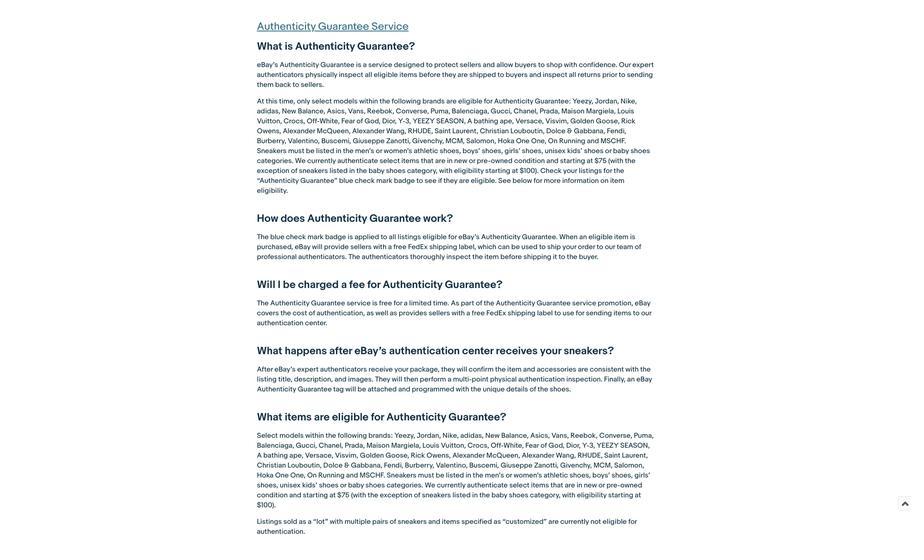 Task type: describe. For each thing, give the bounding box(es) containing it.
yeezy, inside select models within the following brands: yeezy, jordan, nike, adidas, new balance, asics, vans, reebok, converse, puma, balenciaga, gucci, chanel, prada, maison margiela, louis vuitton, crocs, off-white, fear of god, dior, y-3, yeezy season, a bathing ape, versace, visvim,                         golden goose, rick owens, alexander mcqueen, alexander wang, rhude, saint laurent, christian louboutin, dolce & gabbana, fendi, burberry, valentino, buscemi, giuseppe zanotti, givenchy, mcm, salomon, hoka one one, on running and mschf. sneakers must be listed in the                         men's or women's athletic shoes, boys' shoes, girls' shoes, unisex kids' shoes or baby shoes categories. we currently authenticate select items that are in new or pre-owned condition and starting at $75 (with the exception of sneakers listed in                         the baby shoes category, with eligibility starting at $100).
[[394, 432, 415, 440]]

for up brands:
[[371, 411, 384, 424]]

for left more
[[534, 177, 542, 185]]

ape, inside the at this time, only select models within the following brands are eligible for authenticity guarantee: yeezy, jordan, nike, adidas, new balance, asics, vans, reebok, converse, puma, balenciaga, gucci, chanel, prada, maison margiela, louis vuitton, crocs, off-white, fear of                         god, dior, y-3, yeezy season, a bathing ape, versace, visvim, golden goose, rick owens, alexander mcqueen, alexander wang, rhude, saint laurent, christian louboutin, dolce & gabbana, fendi, burberry, valentino, buscemi, giuseppe zanotti, givenchy, mcm, salomon, hoka one                         one, on running and mschf. sneakers must be listed in the men's or women's athletic shoes, boys' shoes, girls' shoes, unisex kids' shoes or baby shoes categories. we currently authenticate select items that are in new or pre-owned condition and                         starting at $75 (with the exception of sneakers listed in the baby shoes category, with eligibility starting at $100). check your listings for the "authenticity guarantee" blue check mark badge to see if they are eligible. see below for more information on item eligibility.
[[500, 117, 514, 126]]

service
[[372, 20, 409, 33]]

for right fee
[[367, 279, 380, 291]]

applied
[[355, 233, 379, 241]]

fee
[[349, 279, 365, 291]]

back
[[275, 81, 291, 89]]

authentication,
[[317, 309, 365, 318]]

all inside the blue check mark badge is applied to all listings eligible for ebay's authenticity guarantee. when an eligible item is purchased, ebay will provide sellers with a free fedex shipping label, which can be used to ship your order to our team of professional authenticators.                         the authenticators thoroughly inspect the item before shipping it to the buyer.
[[389, 233, 396, 241]]

with inside listings sold as a "lot" with multiple pairs of sneakers and items specified as "customized" are currently not eligible for authentication.
[[330, 518, 343, 526]]

see
[[498, 177, 511, 185]]

listings
[[257, 518, 282, 526]]

authenticity inside the at this time, only select models within the following brands are eligible for authenticity guarantee: yeezy, jordan, nike, adidas, new balance, asics, vans, reebok, converse, puma, balenciaga, gucci, chanel, prada, maison margiela, louis vuitton, crocs, off-white, fear of                         god, dior, y-3, yeezy season, a bathing ape, versace, visvim, golden goose, rick owens, alexander mcqueen, alexander wang, rhude, saint laurent, christian louboutin, dolce & gabbana, fendi, burberry, valentino, buscemi, giuseppe zanotti, givenchy, mcm, salomon, hoka one                         one, on running and mschf. sneakers must be listed in the men's or women's athletic shoes, boys' shoes, girls' shoes, unisex kids' shoes or baby shoes categories. we currently authenticate select items that are in new or pre-owned condition and                         starting at $75 (with the exception of sneakers listed in the baby shoes category, with eligibility starting at $100). check your listings for the "authenticity guarantee" blue check mark badge to see if they are eligible. see below for more information on item eligibility.
[[494, 97, 533, 106]]

(with inside the at this time, only select models within the following brands are eligible for authenticity guarantee: yeezy, jordan, nike, adidas, new balance, asics, vans, reebok, converse, puma, balenciaga, gucci, chanel, prada, maison margiela, louis vuitton, crocs, off-white, fear of                         god, dior, y-3, yeezy season, a bathing ape, versace, visvim, golden goose, rick owens, alexander mcqueen, alexander wang, rhude, saint laurent, christian louboutin, dolce & gabbana, fendi, burberry, valentino, buscemi, giuseppe zanotti, givenchy, mcm, salomon, hoka one                         one, on running and mschf. sneakers must be listed in the men's or women's athletic shoes, boys' shoes, girls' shoes, unisex kids' shoes or baby shoes categories. we currently authenticate select items that are in new or pre-owned condition and                         starting at $75 (with the exception of sneakers listed in the baby shoes category, with eligibility starting at $100). check your listings for the "authenticity guarantee" blue check mark badge to see if they are eligible. see below for more information on item eligibility.
[[608, 157, 624, 165]]

one, inside select models within the following brands: yeezy, jordan, nike, adidas, new balance, asics, vans, reebok, converse, puma, balenciaga, gucci, chanel, prada, maison margiela, louis vuitton, crocs, off-white, fear of god, dior, y-3, yeezy season, a bathing ape, versace, visvim,                         golden goose, rick owens, alexander mcqueen, alexander wang, rhude, saint laurent, christian louboutin, dolce & gabbana, fendi, burberry, valentino, buscemi, giuseppe zanotti, givenchy, mcm, salomon, hoka one one, on running and mschf. sneakers must be listed in the                         men's or women's athletic shoes, boys' shoes, girls' shoes, unisex kids' shoes or baby shoes categories. we currently authenticate select items that are in new or pre-owned condition and starting at $75 (with the exception of sneakers listed in                         the baby shoes category, with eligibility starting at $100).
[[290, 471, 306, 480]]

mark inside the at this time, only select models within the following brands are eligible for authenticity guarantee: yeezy, jordan, nike, adidas, new balance, asics, vans, reebok, converse, puma, balenciaga, gucci, chanel, prada, maison margiela, louis vuitton, crocs, off-white, fear of                         god, dior, y-3, yeezy season, a bathing ape, versace, visvim, golden goose, rick owens, alexander mcqueen, alexander wang, rhude, saint laurent, christian louboutin, dolce & gabbana, fendi, burberry, valentino, buscemi, giuseppe zanotti, givenchy, mcm, salomon, hoka one                         one, on running and mschf. sneakers must be listed in the men's or women's athletic shoes, boys' shoes, girls' shoes, unisex kids' shoes or baby shoes categories. we currently authenticate select items that are in new or pre-owned condition and                         starting at $75 (with the exception of sneakers listed in the baby shoes category, with eligibility starting at $100). check your listings for the "authenticity guarantee" blue check mark badge to see if they are eligible. see below for more information on item eligibility.
[[376, 177, 392, 185]]

at this time, only select models within the following brands are eligible for authenticity guarantee: yeezy, jordan, nike, adidas, new balance, asics, vans, reebok, converse, puma, balenciaga, gucci, chanel, prada, maison margiela, louis vuitton, crocs, off-white, fear of                         god, dior, y-3, yeezy season, a bathing ape, versace, visvim, golden goose, rick owens, alexander mcqueen, alexander wang, rhude, saint laurent, christian louboutin, dolce & gabbana, fendi, burberry, valentino, buscemi, giuseppe zanotti, givenchy, mcm, salomon, hoka one                         one, on running and mschf. sneakers must be listed in the men's or women's athletic shoes, boys' shoes, girls' shoes, unisex kids' shoes or baby shoes categories. we currently authenticate select items that are in new or pre-owned condition and                         starting at $75 (with the exception of sneakers listed in the baby shoes category, with eligibility starting at $100). check your listings for the "authenticity guarantee" blue check mark badge to see if they are eligible. see below for more information on item eligibility.
[[257, 97, 650, 195]]

after
[[257, 366, 273, 374]]

to down our
[[619, 71, 625, 79]]

ebay's authenticity guarantee is a service designed to protect sellers and allow buyers to shop with confidence. our expert authenticators physically inspect all eligible items before they are shipped to buyers and inspect all returns prior to sending them back to sellers.
[[257, 61, 654, 89]]

valentino, inside select models within the following brands: yeezy, jordan, nike, adidas, new balance, asics, vans, reebok, converse, puma, balenciaga, gucci, chanel, prada, maison margiela, louis vuitton, crocs, off-white, fear of god, dior, y-3, yeezy season, a bathing ape, versace, visvim,                         golden goose, rick owens, alexander mcqueen, alexander wang, rhude, saint laurent, christian louboutin, dolce & gabbana, fendi, burberry, valentino, buscemi, giuseppe zanotti, givenchy, mcm, salomon, hoka one one, on running and mschf. sneakers must be listed in the                         men's or women's athletic shoes, boys' shoes, girls' shoes, unisex kids' shoes or baby shoes categories. we currently authenticate select items that are in new or pre-owned condition and starting at $75 (with the exception of sneakers listed in                         the baby shoes category, with eligibility starting at $100).
[[436, 462, 468, 470]]

what is authenticity guarantee?
[[257, 40, 415, 53]]

athletic inside the at this time, only select models within the following brands are eligible for authenticity guarantee: yeezy, jordan, nike, adidas, new balance, asics, vans, reebok, converse, puma, balenciaga, gucci, chanel, prada, maison margiela, louis vuitton, crocs, off-white, fear of                         god, dior, y-3, yeezy season, a bathing ape, versace, visvim, golden goose, rick owens, alexander mcqueen, alexander wang, rhude, saint laurent, christian louboutin, dolce & gabbana, fendi, burberry, valentino, buscemi, giuseppe zanotti, givenchy, mcm, salomon, hoka one                         one, on running and mschf. sneakers must be listed in the men's or women's athletic shoes, boys' shoes, girls' shoes, unisex kids' shoes or baby shoes categories. we currently authenticate select items that are in new or pre-owned condition and                         starting at $75 (with the exception of sneakers listed in the baby shoes category, with eligibility starting at $100). check your listings for the "authenticity guarantee" blue check mark badge to see if they are eligible. see below for more information on item eligibility.
[[414, 147, 438, 155]]

allow
[[497, 61, 513, 69]]

multi-
[[453, 375, 472, 384]]

a up provides
[[404, 299, 408, 308]]

2 horizontal spatial all
[[569, 71, 576, 79]]

how
[[257, 212, 278, 225]]

authenticity inside after ebay's expert authenticators receive your package, they will confirm the item and accessories are consistent with the listing title, description, and images. they will then perform a multi-point physical authentication inspection. finally, an ebay authenticity guarantee                         tag will be attached and programmed with the unique details of the shoes.
[[257, 385, 296, 394]]

see
[[425, 177, 437, 185]]

tag
[[333, 385, 344, 394]]

thoroughly
[[410, 253, 445, 261]]

running inside select models within the following brands: yeezy, jordan, nike, adidas, new balance, asics, vans, reebok, converse, puma, balenciaga, gucci, chanel, prada, maison margiela, louis vuitton, crocs, off-white, fear of god, dior, y-3, yeezy season, a bathing ape, versace, visvim,                         golden goose, rick owens, alexander mcqueen, alexander wang, rhude, saint laurent, christian louboutin, dolce & gabbana, fendi, burberry, valentino, buscemi, giuseppe zanotti, givenchy, mcm, salomon, hoka one one, on running and mschf. sneakers must be listed in the                         men's or women's athletic shoes, boys' shoes, girls' shoes, unisex kids' shoes or baby shoes categories. we currently authenticate select items that are in new or pre-owned condition and starting at $75 (with the exception of sneakers listed in                         the baby shoes category, with eligibility starting at $100).
[[318, 471, 345, 480]]

will up multi-
[[457, 366, 467, 374]]

guarantee up label
[[537, 299, 571, 308]]

vans, inside select models within the following brands: yeezy, jordan, nike, adidas, new balance, asics, vans, reebok, converse, puma, balenciaga, gucci, chanel, prada, maison margiela, louis vuitton, crocs, off-white, fear of god, dior, y-3, yeezy season, a bathing ape, versace, visvim,                         golden goose, rick owens, alexander mcqueen, alexander wang, rhude, saint laurent, christian louboutin, dolce & gabbana, fendi, burberry, valentino, buscemi, giuseppe zanotti, givenchy, mcm, salomon, hoka one one, on running and mschf. sneakers must be listed in the                         men's or women's athletic shoes, boys' shoes, girls' shoes, unisex kids' shoes or baby shoes categories. we currently authenticate select items that are in new or pre-owned condition and starting at $75 (with the exception of sneakers listed in                         the baby shoes category, with eligibility starting at $100).
[[552, 432, 569, 440]]

listings inside the at this time, only select models within the following brands are eligible for authenticity guarantee: yeezy, jordan, nike, adidas, new balance, asics, vans, reebok, converse, puma, balenciaga, gucci, chanel, prada, maison margiela, louis vuitton, crocs, off-white, fear of                         god, dior, y-3, yeezy season, a bathing ape, versace, visvim, golden goose, rick owens, alexander mcqueen, alexander wang, rhude, saint laurent, christian louboutin, dolce & gabbana, fendi, burberry, valentino, buscemi, giuseppe zanotti, givenchy, mcm, salomon, hoka one                         one, on running and mschf. sneakers must be listed in the men's or women's athletic shoes, boys' shoes, girls' shoes, unisex kids' shoes or baby shoes categories. we currently authenticate select items that are in new or pre-owned condition and                         starting at $75 (with the exception of sneakers listed in the baby shoes category, with eligibility starting at $100). check your listings for the "authenticity guarantee" blue check mark badge to see if they are eligible. see below for more information on item eligibility.
[[579, 167, 602, 175]]

with inside the at this time, only select models within the following brands are eligible for authenticity guarantee: yeezy, jordan, nike, adidas, new balance, asics, vans, reebok, converse, puma, balenciaga, gucci, chanel, prada, maison margiela, louis vuitton, crocs, off-white, fear of                         god, dior, y-3, yeezy season, a bathing ape, versace, visvim, golden goose, rick owens, alexander mcqueen, alexander wang, rhude, saint laurent, christian louboutin, dolce & gabbana, fendi, burberry, valentino, buscemi, giuseppe zanotti, givenchy, mcm, salomon, hoka one                         one, on running and mschf. sneakers must be listed in the men's or women's athletic shoes, boys' shoes, girls' shoes, unisex kids' shoes or baby shoes categories. we currently authenticate select items that are in new or pre-owned condition and                         starting at $75 (with the exception of sneakers listed in the baby shoes category, with eligibility starting at $100). check your listings for the "authenticity guarantee" blue check mark badge to see if they are eligible. see below for more information on item eligibility.
[[439, 167, 453, 175]]

1 vertical spatial buyers
[[506, 71, 528, 79]]

as
[[451, 299, 459, 308]]

vuitton, inside select models within the following brands: yeezy, jordan, nike, adidas, new balance, asics, vans, reebok, converse, puma, balenciaga, gucci, chanel, prada, maison margiela, louis vuitton, crocs, off-white, fear of god, dior, y-3, yeezy season, a bathing ape, versace, visvim,                         golden goose, rick owens, alexander mcqueen, alexander wang, rhude, saint laurent, christian louboutin, dolce & gabbana, fendi, burberry, valentino, buscemi, giuseppe zanotti, givenchy, mcm, salomon, hoka one one, on running and mschf. sneakers must be listed in the                         men's or women's athletic shoes, boys' shoes, girls' shoes, unisex kids' shoes or baby shoes categories. we currently authenticate select items that are in new or pre-owned condition and starting at $75 (with the exception of sneakers listed in                         the baby shoes category, with eligibility starting at $100).
[[441, 442, 466, 450]]

rick inside select models within the following brands: yeezy, jordan, nike, adidas, new balance, asics, vans, reebok, converse, puma, balenciaga, gucci, chanel, prada, maison margiela, louis vuitton, crocs, off-white, fear of god, dior, y-3, yeezy season, a bathing ape, versace, visvim,                         golden goose, rick owens, alexander mcqueen, alexander wang, rhude, saint laurent, christian louboutin, dolce & gabbana, fendi, burberry, valentino, buscemi, giuseppe zanotti, givenchy, mcm, salomon, hoka one one, on running and mschf. sneakers must be listed in the                         men's or women's athletic shoes, boys' shoes, girls' shoes, unisex kids' shoes or baby shoes categories. we currently authenticate select items that are in new or pre-owned condition and starting at $75 (with the exception of sneakers listed in                         the baby shoes category, with eligibility starting at $100).
[[411, 452, 425, 460]]

more
[[544, 177, 561, 185]]

work?
[[423, 212, 453, 225]]

will i be charged a fee for authenticity guarantee?
[[257, 279, 503, 291]]

buscemi, inside select models within the following brands: yeezy, jordan, nike, adidas, new balance, asics, vans, reebok, converse, puma, balenciaga, gucci, chanel, prada, maison margiela, louis vuitton, crocs, off-white, fear of god, dior, y-3, yeezy season, a bathing ape, versace, visvim,                         golden goose, rick owens, alexander mcqueen, alexander wang, rhude, saint laurent, christian louboutin, dolce & gabbana, fendi, burberry, valentino, buscemi, giuseppe zanotti, givenchy, mcm, salomon, hoka one one, on running and mschf. sneakers must be listed in the                         men's or women's athletic shoes, boys' shoes, girls' shoes, unisex kids' shoes or baby shoes categories. we currently authenticate select items that are in new or pre-owned condition and starting at $75 (with the exception of sneakers listed in                         the baby shoes category, with eligibility starting at $100).
[[469, 462, 499, 470]]

accessories
[[537, 366, 577, 374]]

provide
[[324, 243, 349, 251]]

guarantee:
[[535, 97, 571, 106]]

"customized"
[[503, 518, 547, 526]]

description,
[[294, 375, 333, 384]]

be inside the at this time, only select models within the following brands are eligible for authenticity guarantee: yeezy, jordan, nike, adidas, new balance, asics, vans, reebok, converse, puma, balenciaga, gucci, chanel, prada, maison margiela, louis vuitton, crocs, off-white, fear of                         god, dior, y-3, yeezy season, a bathing ape, versace, visvim, golden goose, rick owens, alexander mcqueen, alexander wang, rhude, saint laurent, christian louboutin, dolce & gabbana, fendi, burberry, valentino, buscemi, giuseppe zanotti, givenchy, mcm, salomon, hoka one                         one, on running and mschf. sneakers must be listed in the men's or women's athletic shoes, boys' shoes, girls' shoes, unisex kids' shoes or baby shoes categories. we currently authenticate select items that are in new or pre-owned condition and                         starting at $75 (with the exception of sneakers listed in the baby shoes category, with eligibility starting at $100). check your listings for the "authenticity guarantee" blue check mark badge to see if they are eligible. see below for more information on item eligibility.
[[306, 147, 315, 155]]

eligible up order
[[589, 233, 613, 241]]

protect
[[434, 61, 458, 69]]

new inside the at this time, only select models within the following brands are eligible for authenticity guarantee: yeezy, jordan, nike, adidas, new balance, asics, vans, reebok, converse, puma, balenciaga, gucci, chanel, prada, maison margiela, louis vuitton, crocs, off-white, fear of                         god, dior, y-3, yeezy season, a bathing ape, versace, visvim, golden goose, rick owens, alexander mcqueen, alexander wang, rhude, saint laurent, christian louboutin, dolce & gabbana, fendi, burberry, valentino, buscemi, giuseppe zanotti, givenchy, mcm, salomon, hoka one                         one, on running and mschf. sneakers must be listed in the men's or women's athletic shoes, boys' shoes, girls' shoes, unisex kids' shoes or baby shoes categories. we currently authenticate select items that are in new or pre-owned condition and                         starting at $75 (with the exception of sneakers listed in the baby shoes category, with eligibility starting at $100). check your listings for the "authenticity guarantee" blue check mark badge to see if they are eligible. see below for more information on item eligibility.
[[454, 157, 467, 165]]

guarantee.
[[522, 233, 558, 241]]

what items are eligible for authenticity guarantee?
[[257, 411, 506, 424]]

our
[[619, 61, 631, 69]]

bathing inside the at this time, only select models within the following brands are eligible for authenticity guarantee: yeezy, jordan, nike, adidas, new balance, asics, vans, reebok, converse, puma, balenciaga, gucci, chanel, prada, maison margiela, louis vuitton, crocs, off-white, fear of                         god, dior, y-3, yeezy season, a bathing ape, versace, visvim, golden goose, rick owens, alexander mcqueen, alexander wang, rhude, saint laurent, christian louboutin, dolce & gabbana, fendi, burberry, valentino, buscemi, giuseppe zanotti, givenchy, mcm, salomon, hoka one                         one, on running and mschf. sneakers must be listed in the men's or women's athletic shoes, boys' shoes, girls' shoes, unisex kids' shoes or baby shoes categories. we currently authenticate select items that are in new or pre-owned condition and                         starting at $75 (with the exception of sneakers listed in the baby shoes category, with eligibility starting at $100). check your listings for the "authenticity guarantee" blue check mark badge to see if they are eligible. see below for more information on item eligibility.
[[474, 117, 498, 126]]

god, inside the at this time, only select models within the following brands are eligible for authenticity guarantee: yeezy, jordan, nike, adidas, new balance, asics, vans, reebok, converse, puma, balenciaga, gucci, chanel, prada, maison margiela, louis vuitton, crocs, off-white, fear of                         god, dior, y-3, yeezy season, a bathing ape, versace, visvim, golden goose, rick owens, alexander mcqueen, alexander wang, rhude, saint laurent, christian louboutin, dolce & gabbana, fendi, burberry, valentino, buscemi, giuseppe zanotti, givenchy, mcm, salomon, hoka one                         one, on running and mschf. sneakers must be listed in the men's or women's athletic shoes, boys' shoes, girls' shoes, unisex kids' shoes or baby shoes categories. we currently authenticate select items that are in new or pre-owned condition and                         starting at $75 (with the exception of sneakers listed in the baby shoes category, with eligibility starting at $100). check your listings for the "authenticity guarantee" blue check mark badge to see if they are eligible. see below for more information on item eligibility.
[[365, 117, 381, 126]]

louis inside select models within the following brands: yeezy, jordan, nike, adidas, new balance, asics, vans, reebok, converse, puma, balenciaga, gucci, chanel, prada, maison margiela, louis vuitton, crocs, off-white, fear of god, dior, y-3, yeezy season, a bathing ape, versace, visvim,                         golden goose, rick owens, alexander mcqueen, alexander wang, rhude, saint laurent, christian louboutin, dolce & gabbana, fendi, burberry, valentino, buscemi, giuseppe zanotti, givenchy, mcm, salomon, hoka one one, on running and mschf. sneakers must be listed in the                         men's or women's athletic shoes, boys' shoes, girls' shoes, unisex kids' shoes or baby shoes categories. we currently authenticate select items that are in new or pre-owned condition and starting at $75 (with the exception of sneakers listed in                         the baby shoes category, with eligibility starting at $100).
[[423, 442, 439, 450]]

2 vertical spatial free
[[472, 309, 485, 318]]

authenticate inside the at this time, only select models within the following brands are eligible for authenticity guarantee: yeezy, jordan, nike, adidas, new balance, asics, vans, reebok, converse, puma, balenciaga, gucci, chanel, prada, maison margiela, louis vuitton, crocs, off-white, fear of                         god, dior, y-3, yeezy season, a bathing ape, versace, visvim, golden goose, rick owens, alexander mcqueen, alexander wang, rhude, saint laurent, christian louboutin, dolce & gabbana, fendi, burberry, valentino, buscemi, giuseppe zanotti, givenchy, mcm, salomon, hoka one                         one, on running and mschf. sneakers must be listed in the men's or women's athletic shoes, boys' shoes, girls' shoes, unisex kids' shoes or baby shoes categories. we currently authenticate select items that are in new or pre-owned condition and                         starting at $75 (with the exception of sneakers listed in the baby shoes category, with eligibility starting at $100). check your listings for the "authenticity guarantee" blue check mark badge to see if they are eligible. see below for more information on item eligibility.
[[337, 157, 378, 165]]

rhude, inside the at this time, only select models within the following brands are eligible for authenticity guarantee: yeezy, jordan, nike, adidas, new balance, asics, vans, reebok, converse, puma, balenciaga, gucci, chanel, prada, maison margiela, louis vuitton, crocs, off-white, fear of                         god, dior, y-3, yeezy season, a bathing ape, versace, visvim, golden goose, rick owens, alexander mcqueen, alexander wang, rhude, saint laurent, christian louboutin, dolce & gabbana, fendi, burberry, valentino, buscemi, giuseppe zanotti, givenchy, mcm, salomon, hoka one                         one, on running and mschf. sneakers must be listed in the men's or women's athletic shoes, boys' shoes, girls' shoes, unisex kids' shoes or baby shoes categories. we currently authenticate select items that are in new or pre-owned condition and                         starting at $75 (with the exception of sneakers listed in the baby shoes category, with eligibility starting at $100). check your listings for the "authenticity guarantee" blue check mark badge to see if they are eligible. see below for more information on item eligibility.
[[408, 127, 433, 135]]

puma, inside the at this time, only select models within the following brands are eligible for authenticity guarantee: yeezy, jordan, nike, adidas, new balance, asics, vans, reebok, converse, puma, balenciaga, gucci, chanel, prada, maison margiela, louis vuitton, crocs, off-white, fear of                         god, dior, y-3, yeezy season, a bathing ape, versace, visvim, golden goose, rick owens, alexander mcqueen, alexander wang, rhude, saint laurent, christian louboutin, dolce & gabbana, fendi, burberry, valentino, buscemi, giuseppe zanotti, givenchy, mcm, salomon, hoka one                         one, on running and mschf. sneakers must be listed in the men's or women's athletic shoes, boys' shoes, girls' shoes, unisex kids' shoes or baby shoes categories. we currently authenticate select items that are in new or pre-owned condition and                         starting at $75 (with the exception of sneakers listed in the baby shoes category, with eligibility starting at $100). check your listings for the "authenticity guarantee" blue check mark badge to see if they are eligible. see below for more information on item eligibility.
[[431, 107, 450, 116]]

goose, inside the at this time, only select models within the following brands are eligible for authenticity guarantee: yeezy, jordan, nike, adidas, new balance, asics, vans, reebok, converse, puma, balenciaga, gucci, chanel, prada, maison margiela, louis vuitton, crocs, off-white, fear of                         god, dior, y-3, yeezy season, a bathing ape, versace, visvim, golden goose, rick owens, alexander mcqueen, alexander wang, rhude, saint laurent, christian louboutin, dolce & gabbana, fendi, burberry, valentino, buscemi, giuseppe zanotti, givenchy, mcm, salomon, hoka one                         one, on running and mschf. sneakers must be listed in the men's or women's athletic shoes, boys' shoes, girls' shoes, unisex kids' shoes or baby shoes categories. we currently authenticate select items that are in new or pre-owned condition and                         starting at $75 (with the exception of sneakers listed in the baby shoes category, with eligibility starting at $100). check your listings for the "authenticity guarantee" blue check mark badge to see if they are eligible. see below for more information on item eligibility.
[[596, 117, 620, 126]]

does
[[281, 212, 305, 225]]

guarantee up what is authenticity guarantee? on the top left of the page
[[318, 20, 369, 33]]

attached
[[368, 385, 397, 394]]

to down allow
[[498, 71, 504, 79]]

sellers.
[[301, 81, 324, 89]]

owens, inside the at this time, only select models within the following brands are eligible for authenticity guarantee: yeezy, jordan, nike, adidas, new balance, asics, vans, reebok, converse, puma, balenciaga, gucci, chanel, prada, maison margiela, louis vuitton, crocs, off-white, fear of                         god, dior, y-3, yeezy season, a bathing ape, versace, visvim, golden goose, rick owens, alexander mcqueen, alexander wang, rhude, saint laurent, christian louboutin, dolce & gabbana, fendi, burberry, valentino, buscemi, giuseppe zanotti, givenchy, mcm, salomon, hoka one                         one, on running and mschf. sneakers must be listed in the men's or women's athletic shoes, boys' shoes, girls' shoes, unisex kids' shoes or baby shoes categories. we currently authenticate select items that are in new or pre-owned condition and                         starting at $75 (with the exception of sneakers listed in the baby shoes category, with eligibility starting at $100). check your listings for the "authenticity guarantee" blue check mark badge to see if they are eligible. see below for more information on item eligibility.
[[257, 127, 281, 135]]

not
[[591, 518, 601, 526]]

2 horizontal spatial inspect
[[543, 71, 567, 79]]

will right tag
[[346, 385, 356, 394]]

time,
[[279, 97, 295, 106]]

shipping inside the authenticity guarantee service is free for a limited time. as part of the authenticity guarantee service promotion, ebay covers the cost of authentication, as well as provides sellers with a free fedex shipping label to use for sending items to our authentication center.
[[508, 309, 536, 318]]

models inside select models within the following brands: yeezy, jordan, nike, adidas, new balance, asics, vans, reebok, converse, puma, balenciaga, gucci, chanel, prada, maison margiela, louis vuitton, crocs, off-white, fear of god, dior, y-3, yeezy season, a bathing ape, versace, visvim,                         golden goose, rick owens, alexander mcqueen, alexander wang, rhude, saint laurent, christian louboutin, dolce & gabbana, fendi, burberry, valentino, buscemi, giuseppe zanotti, givenchy, mcm, salomon, hoka one one, on running and mschf. sneakers must be listed in the                         men's or women's athletic shoes, boys' shoes, girls' shoes, unisex kids' shoes or baby shoes categories. we currently authenticate select items that are in new or pre-owned condition and starting at $75 (with the exception of sneakers listed in                         the baby shoes category, with eligibility starting at $100).
[[280, 432, 304, 440]]

item up the team
[[614, 233, 629, 241]]

team
[[617, 243, 633, 251]]

order
[[578, 243, 595, 251]]

charged
[[298, 279, 339, 291]]

confirm
[[469, 366, 494, 374]]

1 vertical spatial guarantee?
[[445, 279, 503, 291]]

prior
[[602, 71, 617, 79]]

can
[[498, 243, 510, 251]]

1 vertical spatial the
[[348, 253, 360, 261]]

covers
[[257, 309, 279, 318]]

perform
[[420, 375, 446, 384]]

professional
[[257, 253, 297, 261]]

is up back
[[285, 40, 293, 53]]

label
[[537, 309, 553, 318]]

as right well
[[390, 309, 397, 318]]

visvim, inside the at this time, only select models within the following brands are eligible for authenticity guarantee: yeezy, jordan, nike, adidas, new balance, asics, vans, reebok, converse, puma, balenciaga, gucci, chanel, prada, maison margiela, louis vuitton, crocs, off-white, fear of                         god, dior, y-3, yeezy season, a bathing ape, versace, visvim, golden goose, rick owens, alexander mcqueen, alexander wang, rhude, saint laurent, christian louboutin, dolce & gabbana, fendi, burberry, valentino, buscemi, giuseppe zanotti, givenchy, mcm, salomon, hoka one                         one, on running and mschf. sneakers must be listed in the men's or women's athletic shoes, boys' shoes, girls' shoes, unisex kids' shoes or baby shoes categories. we currently authenticate select items that are in new or pre-owned condition and                         starting at $75 (with the exception of sneakers listed in the baby shoes category, with eligibility starting at $100). check your listings for the "authenticity guarantee" blue check mark badge to see if they are eligible. see below for more information on item eligibility.
[[546, 117, 569, 126]]

physical
[[490, 375, 517, 384]]

your inside the at this time, only select models within the following brands are eligible for authenticity guarantee: yeezy, jordan, nike, adidas, new balance, asics, vans, reebok, converse, puma, balenciaga, gucci, chanel, prada, maison margiela, louis vuitton, crocs, off-white, fear of                         god, dior, y-3, yeezy season, a bathing ape, versace, visvim, golden goose, rick owens, alexander mcqueen, alexander wang, rhude, saint laurent, christian louboutin, dolce & gabbana, fendi, burberry, valentino, buscemi, giuseppe zanotti, givenchy, mcm, salomon, hoka one                         one, on running and mschf. sneakers must be listed in the men's or women's athletic shoes, boys' shoes, girls' shoes, unisex kids' shoes or baby shoes categories. we currently authenticate select items that are in new or pre-owned condition and                         starting at $75 (with the exception of sneakers listed in the baby shoes category, with eligibility starting at $100). check your listings for the "authenticity guarantee" blue check mark badge to see if they are eligible. see below for more information on item eligibility.
[[563, 167, 577, 175]]

physically
[[305, 71, 337, 79]]

0 horizontal spatial select
[[312, 97, 332, 106]]

condition inside select models within the following brands: yeezy, jordan, nike, adidas, new balance, asics, vans, reebok, converse, puma, balenciaga, gucci, chanel, prada, maison margiela, louis vuitton, crocs, off-white, fear of god, dior, y-3, yeezy season, a bathing ape, versace, visvim,                         golden goose, rick owens, alexander mcqueen, alexander wang, rhude, saint laurent, christian louboutin, dolce & gabbana, fendi, burberry, valentino, buscemi, giuseppe zanotti, givenchy, mcm, salomon, hoka one one, on running and mschf. sneakers must be listed in the                         men's or women's athletic shoes, boys' shoes, girls' shoes, unisex kids' shoes or baby shoes categories. we currently authenticate select items that are in new or pre-owned condition and starting at $75 (with the exception of sneakers listed in                         the baby shoes category, with eligibility starting at $100).
[[257, 491, 288, 500]]

white, inside the at this time, only select models within the following brands are eligible for authenticity guarantee: yeezy, jordan, nike, adidas, new balance, asics, vans, reebok, converse, puma, balenciaga, gucci, chanel, prada, maison margiela, louis vuitton, crocs, off-white, fear of                         god, dior, y-3, yeezy season, a bathing ape, versace, visvim, golden goose, rick owens, alexander mcqueen, alexander wang, rhude, saint laurent, christian louboutin, dolce & gabbana, fendi, burberry, valentino, buscemi, giuseppe zanotti, givenchy, mcm, salomon, hoka one                         one, on running and mschf. sneakers must be listed in the men's or women's athletic shoes, boys' shoes, girls' shoes, unisex kids' shoes or baby shoes categories. we currently authenticate select items that are in new or pre-owned condition and                         starting at $75 (with the exception of sneakers listed in the baby shoes category, with eligibility starting at $100). check your listings for the "authenticity guarantee" blue check mark badge to see if they are eligible. see below for more information on item eligibility.
[[320, 117, 340, 126]]

items inside listings sold as a "lot" with multiple pairs of sneakers and items specified as "customized" are currently not eligible for authentication.
[[442, 518, 460, 526]]

the authenticity guarantee service is free for a limited time. as part of the authenticity guarantee service promotion, ebay covers the cost of authentication, as well as provides sellers with a free fedex shipping label to use for sending items to our authentication center.
[[257, 299, 652, 327]]

golden inside the at this time, only select models within the following brands are eligible for authenticity guarantee: yeezy, jordan, nike, adidas, new balance, asics, vans, reebok, converse, puma, balenciaga, gucci, chanel, prada, maison margiela, louis vuitton, crocs, off-white, fear of                         god, dior, y-3, yeezy season, a bathing ape, versace, visvim, golden goose, rick owens, alexander mcqueen, alexander wang, rhude, saint laurent, christian louboutin, dolce & gabbana, fendi, burberry, valentino, buscemi, giuseppe zanotti, givenchy, mcm, salomon, hoka one                         one, on running and mschf. sneakers must be listed in the men's or women's athletic shoes, boys' shoes, girls' shoes, unisex kids' shoes or baby shoes categories. we currently authenticate select items that are in new or pre-owned condition and                         starting at $75 (with the exception of sneakers listed in the baby shoes category, with eligibility starting at $100). check your listings for the "authenticity guarantee" blue check mark badge to see if they are eligible. see below for more information on item eligibility.
[[570, 117, 595, 126]]

sold
[[283, 518, 297, 526]]

mcm, inside the at this time, only select models within the following brands are eligible for authenticity guarantee: yeezy, jordan, nike, adidas, new balance, asics, vans, reebok, converse, puma, balenciaga, gucci, chanel, prada, maison margiela, louis vuitton, crocs, off-white, fear of                         god, dior, y-3, yeezy season, a bathing ape, versace, visvim, golden goose, rick owens, alexander mcqueen, alexander wang, rhude, saint laurent, christian louboutin, dolce & gabbana, fendi, burberry, valentino, buscemi, giuseppe zanotti, givenchy, mcm, salomon, hoka one                         one, on running and mschf. sneakers must be listed in the men's or women's athletic shoes, boys' shoes, girls' shoes, unisex kids' shoes or baby shoes categories. we currently authenticate select items that are in new or pre-owned condition and                         starting at $75 (with the exception of sneakers listed in the baby shoes category, with eligibility starting at $100). check your listings for the "authenticity guarantee" blue check mark badge to see if they are eligible. see below for more information on item eligibility.
[[446, 137, 465, 145]]

that inside the at this time, only select models within the following brands are eligible for authenticity guarantee: yeezy, jordan, nike, adidas, new balance, asics, vans, reebok, converse, puma, balenciaga, gucci, chanel, prada, maison margiela, louis vuitton, crocs, off-white, fear of                         god, dior, y-3, yeezy season, a bathing ape, versace, visvim, golden goose, rick owens, alexander mcqueen, alexander wang, rhude, saint laurent, christian louboutin, dolce & gabbana, fendi, burberry, valentino, buscemi, giuseppe zanotti, givenchy, mcm, salomon, hoka one                         one, on running and mschf. sneakers must be listed in the men's or women's athletic shoes, boys' shoes, girls' shoes, unisex kids' shoes or baby shoes categories. we currently authenticate select items that are in new or pre-owned condition and                         starting at $75 (with the exception of sneakers listed in the baby shoes category, with eligibility starting at $100). check your listings for the "authenticity guarantee" blue check mark badge to see if they are eligible. see below for more information on item eligibility.
[[421, 157, 434, 165]]

to right it
[[559, 253, 565, 261]]

y- inside the at this time, only select models within the following brands are eligible for authenticity guarantee: yeezy, jordan, nike, adidas, new balance, asics, vans, reebok, converse, puma, balenciaga, gucci, chanel, prada, maison margiela, louis vuitton, crocs, off-white, fear of                         god, dior, y-3, yeezy season, a bathing ape, versace, visvim, golden goose, rick owens, alexander mcqueen, alexander wang, rhude, saint laurent, christian louboutin, dolce & gabbana, fendi, burberry, valentino, buscemi, giuseppe zanotti, givenchy, mcm, salomon, hoka one                         one, on running and mschf. sneakers must be listed in the men's or women's athletic shoes, boys' shoes, girls' shoes, unisex kids' shoes or baby shoes categories. we currently authenticate select items that are in new or pre-owned condition and                         starting at $75 (with the exception of sneakers listed in the baby shoes category, with eligibility starting at $100). check your listings for the "authenticity guarantee" blue check mark badge to see if they are eligible. see below for more information on item eligibility.
[[398, 117, 405, 126]]

to down guarantee.
[[539, 243, 546, 251]]

adidas, inside select models within the following brands: yeezy, jordan, nike, adidas, new balance, asics, vans, reebok, converse, puma, balenciaga, gucci, chanel, prada, maison margiela, louis vuitton, crocs, off-white, fear of god, dior, y-3, yeezy season, a bathing ape, versace, visvim,                         golden goose, rick owens, alexander mcqueen, alexander wang, rhude, saint laurent, christian louboutin, dolce & gabbana, fendi, burberry, valentino, buscemi, giuseppe zanotti, givenchy, mcm, salomon, hoka one one, on running and mschf. sneakers must be listed in the                         men's or women's athletic shoes, boys' shoes, girls' shoes, unisex kids' shoes or baby shoes categories. we currently authenticate select items that are in new or pre-owned condition and starting at $75 (with the exception of sneakers listed in                         the baby shoes category, with eligibility starting at $100).
[[460, 432, 484, 440]]

$100). inside select models within the following brands: yeezy, jordan, nike, adidas, new balance, asics, vans, reebok, converse, puma, balenciaga, gucci, chanel, prada, maison margiela, louis vuitton, crocs, off-white, fear of god, dior, y-3, yeezy season, a bathing ape, versace, visvim,                         golden goose, rick owens, alexander mcqueen, alexander wang, rhude, saint laurent, christian louboutin, dolce & gabbana, fendi, burberry, valentino, buscemi, giuseppe zanotti, givenchy, mcm, salomon, hoka one one, on running and mschf. sneakers must be listed in the                         men's or women's athletic shoes, boys' shoes, girls' shoes, unisex kids' shoes or baby shoes categories. we currently authenticate select items that are in new or pre-owned condition and starting at $75 (with the exception of sneakers listed in                         the baby shoes category, with eligibility starting at $100).
[[257, 501, 276, 510]]

item down which
[[485, 253, 499, 261]]

at
[[257, 97, 264, 106]]

items inside select models within the following brands: yeezy, jordan, nike, adidas, new balance, asics, vans, reebok, converse, puma, balenciaga, gucci, chanel, prada, maison margiela, louis vuitton, crocs, off-white, fear of god, dior, y-3, yeezy season, a bathing ape, versace, visvim,                         golden goose, rick owens, alexander mcqueen, alexander wang, rhude, saint laurent, christian louboutin, dolce & gabbana, fendi, burberry, valentino, buscemi, giuseppe zanotti, givenchy, mcm, salomon, hoka one one, on running and mschf. sneakers must be listed in the                         men's or women's athletic shoes, boys' shoes, girls' shoes, unisex kids' shoes or baby shoes categories. we currently authenticate select items that are in new or pre-owned condition and starting at $75 (with the exception of sneakers listed in                         the baby shoes category, with eligibility starting at $100).
[[531, 481, 549, 490]]

what for what is authenticity guarantee?
[[257, 40, 282, 53]]

for up on
[[604, 167, 612, 175]]

confidence.
[[579, 61, 618, 69]]

ebay inside after ebay's expert authenticators receive your package, they will confirm the item and accessories are consistent with the listing title, description, and images. they will then perform a multi-point physical authentication inspection. finally, an ebay authenticity guarantee                         tag will be attached and programmed with the unique details of the shoes.
[[637, 375, 652, 384]]

authentication.
[[257, 528, 305, 535]]

provides
[[399, 309, 427, 318]]

designed
[[394, 61, 425, 69]]

listing
[[257, 375, 277, 384]]

listings sold as a "lot" with multiple pairs of sneakers and items specified as "customized" are currently not eligible for authentication.
[[257, 518, 637, 535]]

to left protect
[[426, 61, 433, 69]]

information
[[562, 177, 599, 185]]

what happens after ebay's authentication center receives your sneakers?
[[257, 345, 614, 358]]

0 vertical spatial guarantee?
[[357, 40, 415, 53]]

as left well
[[367, 309, 374, 318]]

yeezy inside the at this time, only select models within the following brands are eligible for authenticity guarantee: yeezy, jordan, nike, adidas, new balance, asics, vans, reebok, converse, puma, balenciaga, gucci, chanel, prada, maison margiela, louis vuitton, crocs, off-white, fear of                         god, dior, y-3, yeezy season, a bathing ape, versace, visvim, golden goose, rick owens, alexander mcqueen, alexander wang, rhude, saint laurent, christian louboutin, dolce & gabbana, fendi, burberry, valentino, buscemi, giuseppe zanotti, givenchy, mcm, salomon, hoka one                         one, on running and mschf. sneakers must be listed in the men's or women's athletic shoes, boys' shoes, girls' shoes, unisex kids' shoes or baby shoes categories. we currently authenticate select items that are in new or pre-owned condition and                         starting at $75 (with the exception of sneakers listed in the baby shoes category, with eligibility starting at $100). check your listings for the "authenticity guarantee" blue check mark badge to see if they are eligible. see below for more information on item eligibility.
[[413, 117, 435, 126]]

eligible down "work?"
[[423, 233, 447, 241]]

badge inside the at this time, only select models within the following brands are eligible for authenticity guarantee: yeezy, jordan, nike, adidas, new balance, asics, vans, reebok, converse, puma, balenciaga, gucci, chanel, prada, maison margiela, louis vuitton, crocs, off-white, fear of                         god, dior, y-3, yeezy season, a bathing ape, versace, visvim, golden goose, rick owens, alexander mcqueen, alexander wang, rhude, saint laurent, christian louboutin, dolce & gabbana, fendi, burberry, valentino, buscemi, giuseppe zanotti, givenchy, mcm, salomon, hoka one                         one, on running and mschf. sneakers must be listed in the men's or women's athletic shoes, boys' shoes, girls' shoes, unisex kids' shoes or baby shoes categories. we currently authenticate select items that are in new or pre-owned condition and                         starting at $75 (with the exception of sneakers listed in the baby shoes category, with eligibility starting at $100). check your listings for the "authenticity guarantee" blue check mark badge to see if they are eligible. see below for more information on item eligibility.
[[394, 177, 415, 185]]

select models within the following brands: yeezy, jordan, nike, adidas, new balance, asics, vans, reebok, converse, puma, balenciaga, gucci, chanel, prada, maison margiela, louis vuitton, crocs, off-white, fear of god, dior, y-3, yeezy season, a bathing ape, versace, visvim,                         golden goose, rick owens, alexander mcqueen, alexander wang, rhude, saint laurent, christian louboutin, dolce & gabbana, fendi, burberry, valentino, buscemi, giuseppe zanotti, givenchy, mcm, salomon, hoka one one, on running and mschf. sneakers must be listed in the                         men's or women's athletic shoes, boys' shoes, girls' shoes, unisex kids' shoes or baby shoes categories. we currently authenticate select items that are in new or pre-owned condition and starting at $75 (with the exception of sneakers listed in                         the baby shoes category, with eligibility starting at $100).
[[257, 432, 654, 510]]

1 vertical spatial select
[[380, 157, 400, 165]]

category, inside the at this time, only select models within the following brands are eligible for authenticity guarantee: yeezy, jordan, nike, adidas, new balance, asics, vans, reebok, converse, puma, balenciaga, gucci, chanel, prada, maison margiela, louis vuitton, crocs, off-white, fear of                         god, dior, y-3, yeezy season, a bathing ape, versace, visvim, golden goose, rick owens, alexander mcqueen, alexander wang, rhude, saint laurent, christian louboutin, dolce & gabbana, fendi, burberry, valentino, buscemi, giuseppe zanotti, givenchy, mcm, salomon, hoka one                         one, on running and mschf. sneakers must be listed in the men's or women's athletic shoes, boys' shoes, girls' shoes, unisex kids' shoes or baby shoes categories. we currently authenticate select items that are in new or pre-owned condition and                         starting at $75 (with the exception of sneakers listed in the baby shoes category, with eligibility starting at $100). check your listings for the "authenticity guarantee" blue check mark badge to see if they are eligible. see below for more information on item eligibility.
[[407, 167, 438, 175]]

girls' inside select models within the following brands: yeezy, jordan, nike, adidas, new balance, asics, vans, reebok, converse, puma, balenciaga, gucci, chanel, prada, maison margiela, louis vuitton, crocs, off-white, fear of god, dior, y-3, yeezy season, a bathing ape, versace, visvim,                         golden goose, rick owens, alexander mcqueen, alexander wang, rhude, saint laurent, christian louboutin, dolce & gabbana, fendi, burberry, valentino, buscemi, giuseppe zanotti, givenchy, mcm, salomon, hoka one one, on running and mschf. sneakers must be listed in the                         men's or women's athletic shoes, boys' shoes, girls' shoes, unisex kids' shoes or baby shoes categories. we currently authenticate select items that are in new or pre-owned condition and starting at $75 (with the exception of sneakers listed in                         the baby shoes category, with eligibility starting at $100).
[[635, 471, 650, 480]]

ebay inside the authenticity guarantee service is free for a limited time. as part of the authenticity guarantee service promotion, ebay covers the cost of authentication, as well as provides sellers with a free fedex shipping label to use for sending items to our authentication center.
[[635, 299, 651, 308]]

then
[[404, 375, 418, 384]]

we inside the at this time, only select models within the following brands are eligible for authenticity guarantee: yeezy, jordan, nike, adidas, new balance, asics, vans, reebok, converse, puma, balenciaga, gucci, chanel, prada, maison margiela, louis vuitton, crocs, off-white, fear of                         god, dior, y-3, yeezy season, a bathing ape, versace, visvim, golden goose, rick owens, alexander mcqueen, alexander wang, rhude, saint laurent, christian louboutin, dolce & gabbana, fendi, burberry, valentino, buscemi, giuseppe zanotti, givenchy, mcm, salomon, hoka one                         one, on running and mschf. sneakers must be listed in the men's or women's athletic shoes, boys' shoes, girls' shoes, unisex kids' shoes or baby shoes categories. we currently authenticate select items that are in new or pre-owned condition and                         starting at $75 (with the exception of sneakers listed in the baby shoes category, with eligibility starting at $100). check your listings for the "authenticity guarantee" blue check mark badge to see if they are eligible. see below for more information on item eligibility.
[[295, 157, 306, 165]]

ebay's up receive
[[355, 345, 387, 358]]

balenciaga, inside the at this time, only select models within the following brands are eligible for authenticity guarantee: yeezy, jordan, nike, adidas, new balance, asics, vans, reebok, converse, puma, balenciaga, gucci, chanel, prada, maison margiela, louis vuitton, crocs, off-white, fear of                         god, dior, y-3, yeezy season, a bathing ape, versace, visvim, golden goose, rick owens, alexander mcqueen, alexander wang, rhude, saint laurent, christian louboutin, dolce & gabbana, fendi, burberry, valentino, buscemi, giuseppe zanotti, givenchy, mcm, salomon, hoka one                         one, on running and mschf. sneakers must be listed in the men's or women's athletic shoes, boys' shoes, girls' shoes, unisex kids' shoes or baby shoes categories. we currently authenticate select items that are in new or pre-owned condition and                         starting at $75 (with the exception of sneakers listed in the baby shoes category, with eligibility starting at $100). check your listings for the "authenticity guarantee" blue check mark badge to see if they are eligible. see below for more information on item eligibility.
[[452, 107, 489, 116]]

"authenticity
[[257, 177, 299, 185]]

new inside the at this time, only select models within the following brands are eligible for authenticity guarantee: yeezy, jordan, nike, adidas, new balance, asics, vans, reebok, converse, puma, balenciaga, gucci, chanel, prada, maison margiela, louis vuitton, crocs, off-white, fear of                         god, dior, y-3, yeezy season, a bathing ape, versace, visvim, golden goose, rick owens, alexander mcqueen, alexander wang, rhude, saint laurent, christian louboutin, dolce & gabbana, fendi, burberry, valentino, buscemi, giuseppe zanotti, givenchy, mcm, salomon, hoka one                         one, on running and mschf. sneakers must be listed in the men's or women's athletic shoes, boys' shoes, girls' shoes, unisex kids' shoes or baby shoes categories. we currently authenticate select items that are in new or pre-owned condition and                         starting at $75 (with the exception of sneakers listed in the baby shoes category, with eligibility starting at $100). check your listings for the "authenticity guarantee" blue check mark badge to see if they are eligible. see below for more information on item eligibility.
[[282, 107, 296, 116]]

reebok, inside the at this time, only select models within the following brands are eligible for authenticity guarantee: yeezy, jordan, nike, adidas, new balance, asics, vans, reebok, converse, puma, balenciaga, gucci, chanel, prada, maison margiela, louis vuitton, crocs, off-white, fear of                         god, dior, y-3, yeezy season, a bathing ape, versace, visvim, golden goose, rick owens, alexander mcqueen, alexander wang, rhude, saint laurent, christian louboutin, dolce & gabbana, fendi, burberry, valentino, buscemi, giuseppe zanotti, givenchy, mcm, salomon, hoka one                         one, on running and mschf. sneakers must be listed in the men's or women's athletic shoes, boys' shoes, girls' shoes, unisex kids' shoes or baby shoes categories. we currently authenticate select items that are in new or pre-owned condition and                         starting at $75 (with the exception of sneakers listed in the baby shoes category, with eligibility starting at $100). check your listings for the "authenticity guarantee" blue check mark badge to see if they are eligible. see below for more information on item eligibility.
[[367, 107, 394, 116]]

details
[[506, 385, 528, 394]]

a inside select models within the following brands: yeezy, jordan, nike, adidas, new balance, asics, vans, reebok, converse, puma, balenciaga, gucci, chanel, prada, maison margiela, louis vuitton, crocs, off-white, fear of god, dior, y-3, yeezy season, a bathing ape, versace, visvim,                         golden goose, rick owens, alexander mcqueen, alexander wang, rhude, saint laurent, christian louboutin, dolce & gabbana, fendi, burberry, valentino, buscemi, giuseppe zanotti, givenchy, mcm, salomon, hoka one one, on running and mschf. sneakers must be listed in the                         men's or women's athletic shoes, boys' shoes, girls' shoes, unisex kids' shoes or baby shoes categories. we currently authenticate select items that are in new or pre-owned condition and starting at $75 (with the exception of sneakers listed in                         the baby shoes category, with eligibility starting at $100).
[[257, 452, 262, 460]]

as right sold
[[299, 518, 306, 526]]

mschf. inside select models within the following brands: yeezy, jordan, nike, adidas, new balance, asics, vans, reebok, converse, puma, balenciaga, gucci, chanel, prada, maison margiela, louis vuitton, crocs, off-white, fear of god, dior, y-3, yeezy season, a bathing ape, versace, visvim,                         golden goose, rick owens, alexander mcqueen, alexander wang, rhude, saint laurent, christian louboutin, dolce & gabbana, fendi, burberry, valentino, buscemi, giuseppe zanotti, givenchy, mcm, salomon, hoka one one, on running and mschf. sneakers must be listed in the                         men's or women's athletic shoes, boys' shoes, girls' shoes, unisex kids' shoes or baby shoes categories. we currently authenticate select items that are in new or pre-owned condition and starting at $75 (with the exception of sneakers listed in                         the baby shoes category, with eligibility starting at $100).
[[360, 471, 385, 480]]

1 horizontal spatial authentication
[[389, 345, 460, 358]]

ebay's inside the ebay's authenticity guarantee is a service designed to protect sellers and allow buyers to shop with confidence. our expert authenticators physically inspect all eligible items before they are shipped to buyers and inspect all returns prior to sending them back to sellers.
[[257, 61, 278, 69]]

& inside select models within the following brands: yeezy, jordan, nike, adidas, new balance, asics, vans, reebok, converse, puma, balenciaga, gucci, chanel, prada, maison margiela, louis vuitton, crocs, off-white, fear of god, dior, y-3, yeezy season, a bathing ape, versace, visvim,                         golden goose, rick owens, alexander mcqueen, alexander wang, rhude, saint laurent, christian louboutin, dolce & gabbana, fendi, burberry, valentino, buscemi, giuseppe zanotti, givenchy, mcm, salomon, hoka one one, on running and mschf. sneakers must be listed in the                         men's or women's athletic shoes, boys' shoes, girls' shoes, unisex kids' shoes or baby shoes categories. we currently authenticate select items that are in new or pre-owned condition and starting at $75 (with the exception of sneakers listed in                         the baby shoes category, with eligibility starting at $100).
[[344, 462, 349, 470]]

within inside select models within the following brands: yeezy, jordan, nike, adidas, new balance, asics, vans, reebok, converse, puma, balenciaga, gucci, chanel, prada, maison margiela, louis vuitton, crocs, off-white, fear of god, dior, y-3, yeezy season, a bathing ape, versace, visvim,                         golden goose, rick owens, alexander mcqueen, alexander wang, rhude, saint laurent, christian louboutin, dolce & gabbana, fendi, burberry, valentino, buscemi, giuseppe zanotti, givenchy, mcm, salomon, hoka one one, on running and mschf. sneakers must be listed in the                         men's or women's athletic shoes, boys' shoes, girls' shoes, unisex kids' shoes or baby shoes categories. we currently authenticate select items that are in new or pre-owned condition and starting at $75 (with the exception of sneakers listed in                         the baby shoes category, with eligibility starting at $100).
[[305, 432, 324, 440]]

use
[[563, 309, 574, 318]]

versace, inside select models within the following brands: yeezy, jordan, nike, adidas, new balance, asics, vans, reebok, converse, puma, balenciaga, gucci, chanel, prada, maison margiela, louis vuitton, crocs, off-white, fear of god, dior, y-3, yeezy season, a bathing ape, versace, visvim,                         golden goose, rick owens, alexander mcqueen, alexander wang, rhude, saint laurent, christian louboutin, dolce & gabbana, fendi, burberry, valentino, buscemi, giuseppe zanotti, givenchy, mcm, salomon, hoka one one, on running and mschf. sneakers must be listed in the                         men's or women's athletic shoes, boys' shoes, girls' shoes, unisex kids' shoes or baby shoes categories. we currently authenticate select items that are in new or pre-owned condition and starting at $75 (with the exception of sneakers listed in                         the baby shoes category, with eligibility starting at $100).
[[305, 452, 333, 460]]

for inside listings sold as a "lot" with multiple pairs of sneakers and items specified as "customized" are currently not eligible for authentication.
[[629, 518, 637, 526]]

authenticators.
[[298, 253, 347, 261]]

categories. inside the at this time, only select models within the following brands are eligible for authenticity guarantee: yeezy, jordan, nike, adidas, new balance, asics, vans, reebok, converse, puma, balenciaga, gucci, chanel, prada, maison margiela, louis vuitton, crocs, off-white, fear of                         god, dior, y-3, yeezy season, a bathing ape, versace, visvim, golden goose, rick owens, alexander mcqueen, alexander wang, rhude, saint laurent, christian louboutin, dolce & gabbana, fendi, burberry, valentino, buscemi, giuseppe zanotti, givenchy, mcm, salomon, hoka one                         one, on running and mschf. sneakers must be listed in the men's or women's athletic shoes, boys' shoes, girls' shoes, unisex kids' shoes or baby shoes categories. we currently authenticate select items that are in new or pre-owned condition and                         starting at $75 (with the exception of sneakers listed in the baby shoes category, with eligibility starting at $100). check your listings for the "authenticity guarantee" blue check mark badge to see if they are eligible. see below for more information on item eligibility.
[[257, 157, 294, 165]]

badge inside the blue check mark badge is applied to all listings eligible for ebay's authenticity guarantee. when an eligible item is purchased, ebay will provide sellers with a free fedex shipping label, which can be used to ship your order to our team of professional authenticators.                         the authenticators thoroughly inspect the item before shipping it to the buyer.
[[325, 233, 346, 241]]

rhude, inside select models within the following brands: yeezy, jordan, nike, adidas, new balance, asics, vans, reebok, converse, puma, balenciaga, gucci, chanel, prada, maison margiela, louis vuitton, crocs, off-white, fear of god, dior, y-3, yeezy season, a bathing ape, versace, visvim,                         golden goose, rick owens, alexander mcqueen, alexander wang, rhude, saint laurent, christian louboutin, dolce & gabbana, fendi, burberry, valentino, buscemi, giuseppe zanotti, givenchy, mcm, salomon, hoka one one, on running and mschf. sneakers must be listed in the                         men's or women's athletic shoes, boys' shoes, girls' shoes, unisex kids' shoes or baby shoes categories. we currently authenticate select items that are in new or pre-owned condition and starting at $75 (with the exception of sneakers listed in                         the baby shoes category, with eligibility starting at $100).
[[578, 452, 603, 460]]

your up accessories
[[540, 345, 561, 358]]

consistent
[[590, 366, 624, 374]]

2 vertical spatial guarantee?
[[449, 411, 506, 424]]

gucci, inside the at this time, only select models within the following brands are eligible for authenticity guarantee: yeezy, jordan, nike, adidas, new balance, asics, vans, reebok, converse, puma, balenciaga, gucci, chanel, prada, maison margiela, louis vuitton, crocs, off-white, fear of                         god, dior, y-3, yeezy season, a bathing ape, versace, visvim, golden goose, rick owens, alexander mcqueen, alexander wang, rhude, saint laurent, christian louboutin, dolce & gabbana, fendi, burberry, valentino, buscemi, giuseppe zanotti, givenchy, mcm, salomon, hoka one                         one, on running and mschf. sneakers must be listed in the men's or women's athletic shoes, boys' shoes, girls' shoes, unisex kids' shoes or baby shoes categories. we currently authenticate select items that are in new or pre-owned condition and                         starting at $75 (with the exception of sneakers listed in the baby shoes category, with eligibility starting at $100). check your listings for the "authenticity guarantee" blue check mark badge to see if they are eligible. see below for more information on item eligibility.
[[491, 107, 512, 116]]

for up provides
[[394, 299, 402, 308]]

season, inside select models within the following brands: yeezy, jordan, nike, adidas, new balance, asics, vans, reebok, converse, puma, balenciaga, gucci, chanel, prada, maison margiela, louis vuitton, crocs, off-white, fear of god, dior, y-3, yeezy season, a bathing ape, versace, visvim,                         golden goose, rick owens, alexander mcqueen, alexander wang, rhude, saint laurent, christian louboutin, dolce & gabbana, fendi, burberry, valentino, buscemi, giuseppe zanotti, givenchy, mcm, salomon, hoka one one, on running and mschf. sneakers must be listed in the                         men's or women's athletic shoes, boys' shoes, girls' shoes, unisex kids' shoes or baby shoes categories. we currently authenticate select items that are in new or pre-owned condition and starting at $75 (with the exception of sneakers listed in                         the baby shoes category, with eligibility starting at $100).
[[620, 442, 650, 450]]

buyer.
[[579, 253, 599, 261]]

which
[[478, 243, 497, 251]]

dior, inside the at this time, only select models within the following brands are eligible for authenticity guarantee: yeezy, jordan, nike, adidas, new balance, asics, vans, reebok, converse, puma, balenciaga, gucci, chanel, prada, maison margiela, louis vuitton, crocs, off-white, fear of                         god, dior, y-3, yeezy season, a bathing ape, versace, visvim, golden goose, rick owens, alexander mcqueen, alexander wang, rhude, saint laurent, christian louboutin, dolce & gabbana, fendi, burberry, valentino, buscemi, giuseppe zanotti, givenchy, mcm, salomon, hoka one                         one, on running and mschf. sneakers must be listed in the men's or women's athletic shoes, boys' shoes, girls' shoes, unisex kids' shoes or baby shoes categories. we currently authenticate select items that are in new or pre-owned condition and                         starting at $75 (with the exception of sneakers listed in the baby shoes category, with eligibility starting at $100). check your listings for the "authenticity guarantee" blue check mark badge to see if they are eligible. see below for more information on item eligibility.
[[382, 117, 397, 126]]

ape, inside select models within the following brands: yeezy, jordan, nike, adidas, new balance, asics, vans, reebok, converse, puma, balenciaga, gucci, chanel, prada, maison margiela, louis vuitton, crocs, off-white, fear of god, dior, y-3, yeezy season, a bathing ape, versace, visvim,                         golden goose, rick owens, alexander mcqueen, alexander wang, rhude, saint laurent, christian louboutin, dolce & gabbana, fendi, burberry, valentino, buscemi, giuseppe zanotti, givenchy, mcm, salomon, hoka one one, on running and mschf. sneakers must be listed in the                         men's or women's athletic shoes, boys' shoes, girls' shoes, unisex kids' shoes or baby shoes categories. we currently authenticate select items that are in new or pre-owned condition and starting at $75 (with the exception of sneakers listed in                         the baby shoes category, with eligibility starting at $100).
[[290, 452, 304, 460]]

to left use at right bottom
[[555, 309, 561, 318]]

only
[[297, 97, 310, 106]]

0 vertical spatial shipping
[[429, 243, 457, 251]]

(with inside select models within the following brands: yeezy, jordan, nike, adidas, new balance, asics, vans, reebok, converse, puma, balenciaga, gucci, chanel, prada, maison margiela, louis vuitton, crocs, off-white, fear of god, dior, y-3, yeezy season, a bathing ape, versace, visvim,                         golden goose, rick owens, alexander mcqueen, alexander wang, rhude, saint laurent, christian louboutin, dolce & gabbana, fendi, burberry, valentino, buscemi, giuseppe zanotti, givenchy, mcm, salomon, hoka one one, on running and mschf. sneakers must be listed in the                         men's or women's athletic shoes, boys' shoes, girls' shoes, unisex kids' shoes or baby shoes categories. we currently authenticate select items that are in new or pre-owned condition and starting at $75 (with the exception of sneakers listed in                         the baby shoes category, with eligibility starting at $100).
[[351, 491, 366, 500]]

shipped
[[470, 71, 496, 79]]

guarantee"
[[300, 177, 338, 185]]

is up the team
[[630, 233, 636, 241]]

sellers inside the ebay's authenticity guarantee is a service designed to protect sellers and allow buyers to shop with confidence. our expert authenticators physically inspect all eligible items before they are shipped to buyers and inspect all returns prior to sending them back to sellers.
[[460, 61, 481, 69]]

it
[[553, 253, 557, 261]]

guarantee up applied
[[370, 212, 421, 225]]

buscemi, inside the at this time, only select models within the following brands are eligible for authenticity guarantee: yeezy, jordan, nike, adidas, new balance, asics, vans, reebok, converse, puma, balenciaga, gucci, chanel, prada, maison margiela, louis vuitton, crocs, off-white, fear of                         god, dior, y-3, yeezy season, a bathing ape, versace, visvim, golden goose, rick owens, alexander mcqueen, alexander wang, rhude, saint laurent, christian louboutin, dolce & gabbana, fendi, burberry, valentino, buscemi, giuseppe zanotti, givenchy, mcm, salomon, hoka one                         one, on running and mschf. sneakers must be listed in the men's or women's athletic shoes, boys' shoes, girls' shoes, unisex kids' shoes or baby shoes categories. we currently authenticate select items that are in new or pre-owned condition and                         starting at $75 (with the exception of sneakers listed in the baby shoes category, with eligibility starting at $100). check your listings for the "authenticity guarantee" blue check mark badge to see if they are eligible. see below for more information on item eligibility.
[[321, 137, 351, 145]]

authenticate inside select models within the following brands: yeezy, jordan, nike, adidas, new balance, asics, vans, reebok, converse, puma, balenciaga, gucci, chanel, prada, maison margiela, louis vuitton, crocs, off-white, fear of god, dior, y-3, yeezy season, a bathing ape, versace, visvim,                         golden goose, rick owens, alexander mcqueen, alexander wang, rhude, saint laurent, christian louboutin, dolce & gabbana, fendi, burberry, valentino, buscemi, giuseppe zanotti, givenchy, mcm, salomon, hoka one one, on running and mschf. sneakers must be listed in the                         men's or women's athletic shoes, boys' shoes, girls' shoes, unisex kids' shoes or baby shoes categories. we currently authenticate select items that are in new or pre-owned condition and starting at $75 (with the exception of sneakers listed in                         the baby shoes category, with eligibility starting at $100).
[[467, 481, 508, 490]]

eligible down tag
[[332, 411, 369, 424]]

0 horizontal spatial all
[[365, 71, 372, 79]]

condition inside the at this time, only select models within the following brands are eligible for authenticity guarantee: yeezy, jordan, nike, adidas, new balance, asics, vans, reebok, converse, puma, balenciaga, gucci, chanel, prada, maison margiela, louis vuitton, crocs, off-white, fear of                         god, dior, y-3, yeezy season, a bathing ape, versace, visvim, golden goose, rick owens, alexander mcqueen, alexander wang, rhude, saint laurent, christian louboutin, dolce & gabbana, fendi, burberry, valentino, buscemi, giuseppe zanotti, givenchy, mcm, salomon, hoka one                         one, on running and mschf. sneakers must be listed in the men's or women's athletic shoes, boys' shoes, girls' shoes, unisex kids' shoes or baby shoes categories. we currently authenticate select items that are in new or pre-owned condition and                         starting at $75 (with the exception of sneakers listed in the baby shoes category, with eligibility starting at $100). check your listings for the "authenticity guarantee" blue check mark badge to see if they are eligible. see below for more information on item eligibility.
[[514, 157, 545, 165]]

we inside select models within the following brands: yeezy, jordan, nike, adidas, new balance, asics, vans, reebok, converse, puma, balenciaga, gucci, chanel, prada, maison margiela, louis vuitton, crocs, off-white, fear of god, dior, y-3, yeezy season, a bathing ape, versace, visvim,                         golden goose, rick owens, alexander mcqueen, alexander wang, rhude, saint laurent, christian louboutin, dolce & gabbana, fendi, burberry, valentino, buscemi, giuseppe zanotti, givenchy, mcm, salomon, hoka one one, on running and mschf. sneakers must be listed in the                         men's or women's athletic shoes, boys' shoes, girls' shoes, unisex kids' shoes or baby shoes categories. we currently authenticate select items that are in new or pre-owned condition and starting at $75 (with the exception of sneakers listed in                         the baby shoes category, with eligibility starting at $100).
[[425, 481, 435, 490]]

zanotti, inside the at this time, only select models within the following brands are eligible for authenticity guarantee: yeezy, jordan, nike, adidas, new balance, asics, vans, reebok, converse, puma, balenciaga, gucci, chanel, prada, maison margiela, louis vuitton, crocs, off-white, fear of                         god, dior, y-3, yeezy season, a bathing ape, versace, visvim, golden goose, rick owens, alexander mcqueen, alexander wang, rhude, saint laurent, christian louboutin, dolce & gabbana, fendi, burberry, valentino, buscemi, giuseppe zanotti, givenchy, mcm, salomon, hoka one                         one, on running and mschf. sneakers must be listed in the men's or women's athletic shoes, boys' shoes, girls' shoes, unisex kids' shoes or baby shoes categories. we currently authenticate select items that are in new or pre-owned condition and                         starting at $75 (with the exception of sneakers listed in the baby shoes category, with eligibility starting at $100). check your listings for the "authenticity guarantee" blue check mark badge to see if they are eligible. see below for more information on item eligibility.
[[386, 137, 411, 145]]

men's inside the at this time, only select models within the following brands are eligible for authenticity guarantee: yeezy, jordan, nike, adidas, new balance, asics, vans, reebok, converse, puma, balenciaga, gucci, chanel, prada, maison margiela, louis vuitton, crocs, off-white, fear of                         god, dior, y-3, yeezy season, a bathing ape, versace, visvim, golden goose, rick owens, alexander mcqueen, alexander wang, rhude, saint laurent, christian louboutin, dolce & gabbana, fendi, burberry, valentino, buscemi, giuseppe zanotti, givenchy, mcm, salomon, hoka one                         one, on running and mschf. sneakers must be listed in the men's or women's athletic shoes, boys' shoes, girls' shoes, unisex kids' shoes or baby shoes categories. we currently authenticate select items that are in new or pre-owned condition and                         starting at $75 (with the exception of sneakers listed in the baby shoes category, with eligibility starting at $100). check your listings for the "authenticity guarantee" blue check mark badge to see if they are eligible. see below for more information on item eligibility.
[[355, 147, 374, 155]]

check
[[540, 167, 562, 175]]

hoka inside the at this time, only select models within the following brands are eligible for authenticity guarantee: yeezy, jordan, nike, adidas, new balance, asics, vans, reebok, converse, puma, balenciaga, gucci, chanel, prada, maison margiela, louis vuitton, crocs, off-white, fear of                         god, dior, y-3, yeezy season, a bathing ape, versace, visvim, golden goose, rick owens, alexander mcqueen, alexander wang, rhude, saint laurent, christian louboutin, dolce & gabbana, fendi, burberry, valentino, buscemi, giuseppe zanotti, givenchy, mcm, salomon, hoka one                         one, on running and mschf. sneakers must be listed in the men's or women's athletic shoes, boys' shoes, girls' shoes, unisex kids' shoes or baby shoes categories. we currently authenticate select items that are in new or pre-owned condition and                         starting at $75 (with the exception of sneakers listed in the baby shoes category, with eligibility starting at $100). check your listings for the "authenticity guarantee" blue check mark badge to see if they are eligible. see below for more information on item eligibility.
[[498, 137, 515, 145]]

a left fee
[[341, 279, 347, 291]]

eligible.
[[471, 177, 497, 185]]

returns
[[578, 71, 601, 79]]

balance, inside select models within the following brands: yeezy, jordan, nike, adidas, new balance, asics, vans, reebok, converse, puma, balenciaga, gucci, chanel, prada, maison margiela, louis vuitton, crocs, off-white, fear of god, dior, y-3, yeezy season, a bathing ape, versace, visvim,                         golden goose, rick owens, alexander mcqueen, alexander wang, rhude, saint laurent, christian louboutin, dolce & gabbana, fendi, burberry, valentino, buscemi, giuseppe zanotti, givenchy, mcm, salomon, hoka one one, on running and mschf. sneakers must be listed in the                         men's or women's athletic shoes, boys' shoes, girls' shoes, unisex kids' shoes or baby shoes categories. we currently authenticate select items that are in new or pre-owned condition and starting at $75 (with the exception of sneakers listed in                         the baby shoes category, with eligibility starting at $100).
[[501, 432, 529, 440]]

blue inside the at this time, only select models within the following brands are eligible for authenticity guarantee: yeezy, jordan, nike, adidas, new balance, asics, vans, reebok, converse, puma, balenciaga, gucci, chanel, prada, maison margiela, louis vuitton, crocs, off-white, fear of                         god, dior, y-3, yeezy season, a bathing ape, versace, visvim, golden goose, rick owens, alexander mcqueen, alexander wang, rhude, saint laurent, christian louboutin, dolce & gabbana, fendi, burberry, valentino, buscemi, giuseppe zanotti, givenchy, mcm, salomon, hoka one                         one, on running and mschf. sneakers must be listed in the men's or women's athletic shoes, boys' shoes, girls' shoes, unisex kids' shoes or baby shoes categories. we currently authenticate select items that are in new or pre-owned condition and                         starting at $75 (with the exception of sneakers listed in the baby shoes category, with eligibility starting at $100). check your listings for the "authenticity guarantee" blue check mark badge to see if they are eligible. see below for more information on item eligibility.
[[339, 177, 353, 185]]

specified
[[462, 518, 492, 526]]

title,
[[278, 375, 293, 384]]

to left shop
[[538, 61, 545, 69]]

the for check
[[257, 233, 269, 241]]

for inside the blue check mark badge is applied to all listings eligible for ebay's authenticity guarantee. when an eligible item is purchased, ebay will provide sellers with a free fedex shipping label, which can be used to ship your order to our team of professional authenticators.                         the authenticators thoroughly inspect the item before shipping it to the buyer.
[[448, 233, 457, 241]]

crocs, inside select models within the following brands: yeezy, jordan, nike, adidas, new balance, asics, vans, reebok, converse, puma, balenciaga, gucci, chanel, prada, maison margiela, louis vuitton, crocs, off-white, fear of god, dior, y-3, yeezy season, a bathing ape, versace, visvim,                         golden goose, rick owens, alexander mcqueen, alexander wang, rhude, saint laurent, christian louboutin, dolce & gabbana, fendi, burberry, valentino, buscemi, giuseppe zanotti, givenchy, mcm, salomon, hoka one one, on running and mschf. sneakers must be listed in the                         men's or women's athletic shoes, boys' shoes, girls' shoes, unisex kids' shoes or baby shoes categories. we currently authenticate select items that are in new or pre-owned condition and starting at $75 (with the exception of sneakers listed in                         the baby shoes category, with eligibility starting at $100).
[[468, 442, 489, 450]]

time.
[[433, 299, 449, 308]]

your inside after ebay's expert authenticators receive your package, they will confirm the item and accessories are consistent with the listing title, description, and images. they will then perform a multi-point physical authentication inspection. finally, an ebay authenticity guarantee                         tag will be attached and programmed with the unique details of the shoes.
[[394, 366, 408, 374]]

$100). inside the at this time, only select models within the following brands are eligible for authenticity guarantee: yeezy, jordan, nike, adidas, new balance, asics, vans, reebok, converse, puma, balenciaga, gucci, chanel, prada, maison margiela, louis vuitton, crocs, off-white, fear of                         god, dior, y-3, yeezy season, a bathing ape, versace, visvim, golden goose, rick owens, alexander mcqueen, alexander wang, rhude, saint laurent, christian louboutin, dolce & gabbana, fendi, burberry, valentino, buscemi, giuseppe zanotti, givenchy, mcm, salomon, hoka one                         one, on running and mschf. sneakers must be listed in the men's or women's athletic shoes, boys' shoes, girls' shoes, unisex kids' shoes or baby shoes categories. we currently authenticate select items that are in new or pre-owned condition and                         starting at $75 (with the exception of sneakers listed in the baby shoes category, with eligibility starting at $100). check your listings for the "authenticity guarantee" blue check mark badge to see if they are eligible. see below for more information on item eligibility.
[[520, 167, 539, 175]]

blue inside the blue check mark badge is applied to all listings eligible for ebay's authenticity guarantee. when an eligible item is purchased, ebay will provide sellers with a free fedex shipping label, which can be used to ship your order to our team of professional authenticators.                         the authenticators thoroughly inspect the item before shipping it to the buyer.
[[270, 233, 284, 241]]

golden inside select models within the following brands: yeezy, jordan, nike, adidas, new balance, asics, vans, reebok, converse, puma, balenciaga, gucci, chanel, prada, maison margiela, louis vuitton, crocs, off-white, fear of god, dior, y-3, yeezy season, a bathing ape, versace, visvim,                         golden goose, rick owens, alexander mcqueen, alexander wang, rhude, saint laurent, christian louboutin, dolce & gabbana, fendi, burberry, valentino, buscemi, giuseppe zanotti, givenchy, mcm, salomon, hoka one one, on running and mschf. sneakers must be listed in the                         men's or women's athletic shoes, boys' shoes, girls' shoes, unisex kids' shoes or baby shoes categories. we currently authenticate select items that are in new or pre-owned condition and starting at $75 (with the exception of sneakers listed in                         the baby shoes category, with eligibility starting at $100).
[[360, 452, 384, 460]]

after
[[329, 345, 352, 358]]

service down fee
[[347, 299, 371, 308]]

women's inside select models within the following brands: yeezy, jordan, nike, adidas, new balance, asics, vans, reebok, converse, puma, balenciaga, gucci, chanel, prada, maison margiela, louis vuitton, crocs, off-white, fear of god, dior, y-3, yeezy season, a bathing ape, versace, visvim,                         golden goose, rick owens, alexander mcqueen, alexander wang, rhude, saint laurent, christian louboutin, dolce & gabbana, fendi, burberry, valentino, buscemi, giuseppe zanotti, givenchy, mcm, salomon, hoka one one, on running and mschf. sneakers must be listed in the                         men's or women's athletic shoes, boys' shoes, girls' shoes, unisex kids' shoes or baby shoes categories. we currently authenticate select items that are in new or pre-owned condition and starting at $75 (with the exception of sneakers listed in                         the baby shoes category, with eligibility starting at $100).
[[514, 471, 542, 480]]

an inside the blue check mark badge is applied to all listings eligible for ebay's authenticity guarantee. when an eligible item is purchased, ebay will provide sellers with a free fedex shipping label, which can be used to ship your order to our team of professional authenticators.                         the authenticators thoroughly inspect the item before shipping it to the buyer.
[[579, 233, 587, 241]]

cost
[[293, 309, 307, 318]]

i
[[278, 279, 281, 291]]

part
[[461, 299, 474, 308]]

used
[[522, 243, 538, 251]]

guarantee up authentication,
[[311, 299, 345, 308]]



Task type: vqa. For each thing, say whether or not it's contained in the screenshot.
the leftmost pre-
yes



Task type: locate. For each thing, give the bounding box(es) containing it.
chanel, inside select models within the following brands: yeezy, jordan, nike, adidas, new balance, asics, vans, reebok, converse, puma, balenciaga, gucci, chanel, prada, maison margiela, louis vuitton, crocs, off-white, fear of god, dior, y-3, yeezy season, a bathing ape, versace, visvim,                         golden goose, rick owens, alexander mcqueen, alexander wang, rhude, saint laurent, christian louboutin, dolce & gabbana, fendi, burberry, valentino, buscemi, giuseppe zanotti, givenchy, mcm, salomon, hoka one one, on running and mschf. sneakers must be listed in the                         men's or women's athletic shoes, boys' shoes, girls' shoes, unisex kids' shoes or baby shoes categories. we currently authenticate select items that are in new or pre-owned condition and starting at $75 (with the exception of sneakers listed in                         the baby shoes category, with eligibility starting at $100).
[[319, 442, 343, 450]]

they down protect
[[442, 71, 456, 79]]

$100).
[[520, 167, 539, 175], [257, 501, 276, 510]]

hoka up see
[[498, 137, 515, 145]]

1 vertical spatial men's
[[485, 471, 504, 480]]

the
[[257, 233, 269, 241], [348, 253, 360, 261], [257, 299, 269, 308]]

inspection.
[[567, 375, 603, 384]]

brands
[[423, 97, 445, 106]]

a down part
[[467, 309, 470, 318]]

will up authenticators.
[[312, 243, 323, 251]]

1 vertical spatial shipping
[[524, 253, 551, 261]]

1 what from the top
[[257, 40, 282, 53]]

category, inside select models within the following brands: yeezy, jordan, nike, adidas, new balance, asics, vans, reebok, converse, puma, balenciaga, gucci, chanel, prada, maison margiela, louis vuitton, crocs, off-white, fear of god, dior, y-3, yeezy season, a bathing ape, versace, visvim,                         golden goose, rick owens, alexander mcqueen, alexander wang, rhude, saint laurent, christian louboutin, dolce & gabbana, fendi, burberry, valentino, buscemi, giuseppe zanotti, givenchy, mcm, salomon, hoka one one, on running and mschf. sneakers must be listed in the                         men's or women's athletic shoes, boys' shoes, girls' shoes, unisex kids' shoes or baby shoes categories. we currently authenticate select items that are in new or pre-owned condition and starting at $75 (with the exception of sneakers listed in                         the baby shoes category, with eligibility starting at $100).
[[530, 491, 561, 500]]

what for what items are eligible for authenticity guarantee?
[[257, 411, 282, 424]]

will inside the blue check mark badge is applied to all listings eligible for ebay's authenticity guarantee. when an eligible item is purchased, ebay will provide sellers with a free fedex shipping label, which can be used to ship your order to our team of professional authenticators.                         the authenticators thoroughly inspect the item before shipping it to the buyer.
[[312, 243, 323, 251]]

check up how does authenticity guarantee work? at the top of page
[[355, 177, 375, 185]]

sending down promotion,
[[586, 309, 612, 318]]

a left multi-
[[448, 375, 452, 384]]

1 vertical spatial sellers
[[350, 243, 372, 251]]

1 horizontal spatial fear
[[526, 442, 539, 450]]

what
[[257, 40, 282, 53], [257, 345, 282, 358], [257, 411, 282, 424]]

one,
[[531, 137, 547, 145], [290, 471, 306, 480]]

a inside the ebay's authenticity guarantee is a service designed to protect sellers and allow buyers to shop with confidence. our expert authenticators physically inspect all eligible items before they are shipped to buyers and inspect all returns prior to sending them back to sellers.
[[363, 61, 367, 69]]

versace, inside the at this time, only select models within the following brands are eligible for authenticity guarantee: yeezy, jordan, nike, adidas, new balance, asics, vans, reebok, converse, puma, balenciaga, gucci, chanel, prada, maison margiela, louis vuitton, crocs, off-white, fear of                         god, dior, y-3, yeezy season, a bathing ape, versace, visvim, golden goose, rick owens, alexander mcqueen, alexander wang, rhude, saint laurent, christian louboutin, dolce & gabbana, fendi, burberry, valentino, buscemi, giuseppe zanotti, givenchy, mcm, salomon, hoka one                         one, on running and mschf. sneakers must be listed in the men's or women's athletic shoes, boys' shoes, girls' shoes, unisex kids' shoes or baby shoes categories. we currently authenticate select items that are in new or pre-owned condition and                         starting at $75 (with the exception of sneakers listed in the baby shoes category, with eligibility starting at $100). check your listings for the "authenticity guarantee" blue check mark badge to see if they are eligible. see below for more information on item eligibility.
[[516, 117, 544, 126]]

0 vertical spatial god,
[[365, 117, 381, 126]]

chanel, inside the at this time, only select models within the following brands are eligible for authenticity guarantee: yeezy, jordan, nike, adidas, new balance, asics, vans, reebok, converse, puma, balenciaga, gucci, chanel, prada, maison margiela, louis vuitton, crocs, off-white, fear of                         god, dior, y-3, yeezy season, a bathing ape, versace, visvim, golden goose, rick owens, alexander mcqueen, alexander wang, rhude, saint laurent, christian louboutin, dolce & gabbana, fendi, burberry, valentino, buscemi, giuseppe zanotti, givenchy, mcm, salomon, hoka one                         one, on running and mschf. sneakers must be listed in the men's or women's athletic shoes, boys' shoes, girls' shoes, unisex kids' shoes or baby shoes categories. we currently authenticate select items that are in new or pre-owned condition and                         starting at $75 (with the exception of sneakers listed in the baby shoes category, with eligibility starting at $100). check your listings for the "authenticity guarantee" blue check mark badge to see if they are eligible. see below for more information on item eligibility.
[[514, 107, 538, 116]]

new
[[282, 107, 296, 116], [485, 432, 500, 440]]

an inside after ebay's expert authenticators receive your package, they will confirm the item and accessories are consistent with the listing title, description, and images. they will then perform a multi-point physical authentication inspection. finally, an ebay authenticity guarantee                         tag will be attached and programmed with the unique details of the shoes.
[[627, 375, 635, 384]]

at
[[587, 157, 593, 165], [512, 167, 518, 175], [330, 491, 336, 500], [635, 491, 641, 500]]

maison down guarantee: at the top of page
[[561, 107, 585, 116]]

1 horizontal spatial pre-
[[607, 481, 621, 490]]

currently
[[307, 157, 336, 165], [437, 481, 466, 490], [560, 518, 589, 526]]

your
[[563, 167, 577, 175], [563, 243, 576, 251], [540, 345, 561, 358], [394, 366, 408, 374]]

a up will i be charged a fee for authenticity guarantee?
[[388, 243, 392, 251]]

1 vertical spatial givenchy,
[[560, 462, 592, 470]]

your up the information
[[563, 167, 577, 175]]

1 horizontal spatial visvim,
[[546, 117, 569, 126]]

finally,
[[604, 375, 626, 384]]

following inside the at this time, only select models within the following brands are eligible for authenticity guarantee: yeezy, jordan, nike, adidas, new balance, asics, vans, reebok, converse, puma, balenciaga, gucci, chanel, prada, maison margiela, louis vuitton, crocs, off-white, fear of                         god, dior, y-3, yeezy season, a bathing ape, versace, visvim, golden goose, rick owens, alexander mcqueen, alexander wang, rhude, saint laurent, christian louboutin, dolce & gabbana, fendi, burberry, valentino, buscemi, giuseppe zanotti, givenchy, mcm, salomon, hoka one                         one, on running and mschf. sneakers must be listed in the men's or women's athletic shoes, boys' shoes, girls' shoes, unisex kids' shoes or baby shoes categories. we currently authenticate select items that are in new or pre-owned condition and                         starting at $75 (with the exception of sneakers listed in the baby shoes category, with eligibility starting at $100). check your listings for the "authenticity guarantee" blue check mark badge to see if they are eligible. see below for more information on item eligibility.
[[392, 97, 421, 106]]

1 horizontal spatial all
[[389, 233, 396, 241]]

0 horizontal spatial margiela,
[[391, 442, 421, 450]]

the down provide
[[348, 253, 360, 261]]

1 vertical spatial a
[[257, 452, 262, 460]]

1 horizontal spatial zanotti,
[[534, 462, 559, 470]]

after ebay's expert authenticators receive your package, they will confirm the item and accessories are consistent with the listing title, description, and images. they will then perform a multi-point physical authentication inspection. finally, an ebay authenticity guarantee                         tag will be attached and programmed with the unique details of the shoes.
[[257, 366, 652, 394]]

zanotti, inside select models within the following brands: yeezy, jordan, nike, adidas, new balance, asics, vans, reebok, converse, puma, balenciaga, gucci, chanel, prada, maison margiela, louis vuitton, crocs, off-white, fear of god, dior, y-3, yeezy season, a bathing ape, versace, visvim,                         golden goose, rick owens, alexander mcqueen, alexander wang, rhude, saint laurent, christian louboutin, dolce & gabbana, fendi, burberry, valentino, buscemi, giuseppe zanotti, givenchy, mcm, salomon, hoka one one, on running and mschf. sneakers must be listed in the                         men's or women's athletic shoes, boys' shoes, girls' shoes, unisex kids' shoes or baby shoes categories. we currently authenticate select items that are in new or pre-owned condition and starting at $75 (with the exception of sneakers listed in                         the baby shoes category, with eligibility starting at $100).
[[534, 462, 559, 470]]

asics, inside select models within the following brands: yeezy, jordan, nike, adidas, new balance, asics, vans, reebok, converse, puma, balenciaga, gucci, chanel, prada, maison margiela, louis vuitton, crocs, off-white, fear of god, dior, y-3, yeezy season, a bathing ape, versace, visvim,                         golden goose, rick owens, alexander mcqueen, alexander wang, rhude, saint laurent, christian louboutin, dolce & gabbana, fendi, burberry, valentino, buscemi, giuseppe zanotti, givenchy, mcm, salomon, hoka one one, on running and mschf. sneakers must be listed in the                         men's or women's athletic shoes, boys' shoes, girls' shoes, unisex kids' shoes or baby shoes categories. we currently authenticate select items that are in new or pre-owned condition and starting at $75 (with the exception of sneakers listed in                         the baby shoes category, with eligibility starting at $100).
[[530, 432, 550, 440]]

programmed
[[412, 385, 454, 394]]

the blue check mark badge is applied to all listings eligible for ebay's authenticity guarantee. when an eligible item is purchased, ebay will provide sellers with a free fedex shipping label, which can be used to ship your order to our team of professional authenticators.                         the authenticators thoroughly inspect the item before shipping it to the buyer.
[[257, 233, 641, 261]]

wang,
[[386, 127, 406, 135], [556, 452, 576, 460]]

1 horizontal spatial blue
[[339, 177, 353, 185]]

1 horizontal spatial dolce
[[546, 127, 566, 135]]

1 horizontal spatial unisex
[[545, 147, 566, 155]]

ebay's up them
[[257, 61, 278, 69]]

1 horizontal spatial goose,
[[596, 117, 620, 126]]

alexander
[[283, 127, 315, 135], [352, 127, 385, 135], [452, 452, 485, 460], [522, 452, 554, 460]]

service
[[368, 61, 392, 69], [347, 299, 371, 308], [572, 299, 596, 308]]

purchased,
[[257, 243, 293, 251]]

pre- inside select models within the following brands: yeezy, jordan, nike, adidas, new balance, asics, vans, reebok, converse, puma, balenciaga, gucci, chanel, prada, maison margiela, louis vuitton, crocs, off-white, fear of god, dior, y-3, yeezy season, a bathing ape, versace, visvim,                         golden goose, rick owens, alexander mcqueen, alexander wang, rhude, saint laurent, christian louboutin, dolce & gabbana, fendi, burberry, valentino, buscemi, giuseppe zanotti, givenchy, mcm, salomon, hoka one one, on running and mschf. sneakers must be listed in the                         men's or women's athletic shoes, boys' shoes, girls' shoes, unisex kids' shoes or baby shoes categories. we currently authenticate select items that are in new or pre-owned condition and starting at $75 (with the exception of sneakers listed in                         the baby shoes category, with eligibility starting at $100).
[[607, 481, 621, 490]]

authenticity inside the ebay's authenticity guarantee is a service designed to protect sellers and allow buyers to shop with confidence. our expert authenticators physically inspect all eligible items before they are shipped to buyers and inspect all returns prior to sending them back to sellers.
[[280, 61, 319, 69]]

yeezy, right brands:
[[394, 432, 415, 440]]

1 horizontal spatial yeezy
[[597, 442, 619, 450]]

listings up the information
[[579, 167, 602, 175]]

laurent,
[[452, 127, 478, 135], [622, 452, 648, 460]]

before inside the blue check mark badge is applied to all listings eligible for ebay's authenticity guarantee. when an eligible item is purchased, ebay will provide sellers with a free fedex shipping label, which can be used to ship your order to our team of professional authenticators.                         the authenticators thoroughly inspect the item before shipping it to the buyer.
[[501, 253, 522, 261]]

when
[[559, 233, 578, 241]]

yeezy, inside the at this time, only select models within the following brands are eligible for authenticity guarantee: yeezy, jordan, nike, adidas, new balance, asics, vans, reebok, converse, puma, balenciaga, gucci, chanel, prada, maison margiela, louis vuitton, crocs, off-white, fear of                         god, dior, y-3, yeezy season, a bathing ape, versace, visvim, golden goose, rick owens, alexander mcqueen, alexander wang, rhude, saint laurent, christian louboutin, dolce & gabbana, fendi, burberry, valentino, buscemi, giuseppe zanotti, givenchy, mcm, salomon, hoka one                         one, on running and mschf. sneakers must be listed in the men's or women's athletic shoes, boys' shoes, girls' shoes, unisex kids' shoes or baby shoes categories. we currently authenticate select items that are in new or pre-owned condition and                         starting at $75 (with the exception of sneakers listed in the baby shoes category, with eligibility starting at $100). check your listings for the "authenticity guarantee" blue check mark badge to see if they are eligible. see below for more information on item eligibility.
[[573, 97, 593, 106]]

0 vertical spatial blue
[[339, 177, 353, 185]]

1 horizontal spatial versace,
[[516, 117, 544, 126]]

will left then
[[392, 375, 402, 384]]

$75 up on
[[595, 157, 607, 165]]

running inside the at this time, only select models within the following brands are eligible for authenticity guarantee: yeezy, jordan, nike, adidas, new balance, asics, vans, reebok, converse, puma, balenciaga, gucci, chanel, prada, maison margiela, louis vuitton, crocs, off-white, fear of                         god, dior, y-3, yeezy season, a bathing ape, versace, visvim, golden goose, rick owens, alexander mcqueen, alexander wang, rhude, saint laurent, christian louboutin, dolce & gabbana, fendi, burberry, valentino, buscemi, giuseppe zanotti, givenchy, mcm, salomon, hoka one                         one, on running and mschf. sneakers must be listed in the men's or women's athletic shoes, boys' shoes, girls' shoes, unisex kids' shoes or baby shoes categories. we currently authenticate select items that are in new or pre-owned condition and                         starting at $75 (with the exception of sneakers listed in the baby shoes category, with eligibility starting at $100). check your listings for the "authenticity guarantee" blue check mark badge to see if they are eligible. see below for more information on item eligibility.
[[559, 137, 586, 145]]

they up multi-
[[441, 366, 455, 374]]

guarantee down description,
[[298, 385, 332, 394]]

0 vertical spatial balance,
[[298, 107, 325, 116]]

authenticity inside the blue check mark badge is applied to all listings eligible for ebay's authenticity guarantee. when an eligible item is purchased, ebay will provide sellers with a free fedex shipping label, which can be used to ship your order to our team of professional authenticators.                         the authenticators thoroughly inspect the item before shipping it to the buyer.
[[481, 233, 520, 241]]

0 horizontal spatial inspect
[[339, 71, 363, 79]]

as right specified
[[494, 518, 501, 526]]

currently inside listings sold as a "lot" with multiple pairs of sneakers and items specified as "customized" are currently not eligible for authentication.
[[560, 518, 589, 526]]

1 horizontal spatial christian
[[480, 127, 509, 135]]

vans,
[[348, 107, 366, 116], [552, 432, 569, 440]]

your down when
[[563, 243, 576, 251]]

1 vertical spatial balance,
[[501, 432, 529, 440]]

and
[[483, 61, 495, 69], [529, 71, 541, 79], [587, 137, 599, 145], [547, 157, 559, 165], [523, 366, 535, 374], [335, 375, 347, 384], [398, 385, 410, 394], [346, 471, 358, 480], [289, 491, 301, 500], [428, 518, 440, 526]]

0 horizontal spatial bathing
[[263, 452, 288, 460]]

fendi,
[[607, 127, 626, 135], [384, 462, 403, 470]]

eligibility up "not"
[[577, 491, 607, 500]]

shoes
[[584, 147, 604, 155], [631, 147, 650, 155], [386, 167, 406, 175], [319, 481, 339, 490], [366, 481, 385, 490], [509, 491, 529, 500]]

guarantee? down service
[[357, 40, 415, 53]]

0 vertical spatial dolce
[[546, 127, 566, 135]]

0 vertical spatial adidas,
[[257, 107, 280, 116]]

happens
[[285, 345, 327, 358]]

new inside select models within the following brands: yeezy, jordan, nike, adidas, new balance, asics, vans, reebok, converse, puma, balenciaga, gucci, chanel, prada, maison margiela, louis vuitton, crocs, off-white, fear of god, dior, y-3, yeezy season, a bathing ape, versace, visvim,                         golden goose, rick owens, alexander mcqueen, alexander wang, rhude, saint laurent, christian louboutin, dolce & gabbana, fendi, burberry, valentino, buscemi, giuseppe zanotti, givenchy, mcm, salomon, hoka one one, on running and mschf. sneakers must be listed in the                         men's or women's athletic shoes, boys' shoes, girls' shoes, unisex kids' shoes or baby shoes categories. we currently authenticate select items that are in new or pre-owned condition and starting at $75 (with the exception of sneakers listed in                         the baby shoes category, with eligibility starting at $100).
[[485, 432, 500, 440]]

0 vertical spatial prada,
[[540, 107, 560, 116]]

shoes,
[[440, 147, 461, 155], [482, 147, 503, 155], [522, 147, 543, 155], [570, 471, 591, 480], [612, 471, 633, 480], [257, 481, 278, 490]]

salomon, inside select models within the following brands: yeezy, jordan, nike, adidas, new balance, asics, vans, reebok, converse, puma, balenciaga, gucci, chanel, prada, maison margiela, louis vuitton, crocs, off-white, fear of god, dior, y-3, yeezy season, a bathing ape, versace, visvim,                         golden goose, rick owens, alexander mcqueen, alexander wang, rhude, saint laurent, christian louboutin, dolce & gabbana, fendi, burberry, valentino, buscemi, giuseppe zanotti, givenchy, mcm, salomon, hoka one one, on running and mschf. sneakers must be listed in the                         men's or women's athletic shoes, boys' shoes, girls' shoes, unisex kids' shoes or baby shoes categories. we currently authenticate select items that are in new or pre-owned condition and starting at $75 (with the exception of sneakers listed in                         the baby shoes category, with eligibility starting at $100).
[[614, 462, 644, 470]]

men's inside select models within the following brands: yeezy, jordan, nike, adidas, new balance, asics, vans, reebok, converse, puma, balenciaga, gucci, chanel, prada, maison margiela, louis vuitton, crocs, off-white, fear of god, dior, y-3, yeezy season, a bathing ape, versace, visvim,                         golden goose, rick owens, alexander mcqueen, alexander wang, rhude, saint laurent, christian louboutin, dolce & gabbana, fendi, burberry, valentino, buscemi, giuseppe zanotti, givenchy, mcm, salomon, hoka one one, on running and mschf. sneakers must be listed in the                         men's or women's athletic shoes, boys' shoes, girls' shoes, unisex kids' shoes or baby shoes categories. we currently authenticate select items that are in new or pre-owned condition and starting at $75 (with the exception of sneakers listed in                         the baby shoes category, with eligibility starting at $100).
[[485, 471, 504, 480]]

1 horizontal spatial crocs,
[[468, 442, 489, 450]]

saint inside select models within the following brands: yeezy, jordan, nike, adidas, new balance, asics, vans, reebok, converse, puma, balenciaga, gucci, chanel, prada, maison margiela, louis vuitton, crocs, off-white, fear of god, dior, y-3, yeezy season, a bathing ape, versace, visvim,                         golden goose, rick owens, alexander mcqueen, alexander wang, rhude, saint laurent, christian louboutin, dolce & gabbana, fendi, burberry, valentino, buscemi, giuseppe zanotti, givenchy, mcm, salomon, hoka one one, on running and mschf. sneakers must be listed in the                         men's or women's athletic shoes, boys' shoes, girls' shoes, unisex kids' shoes or baby shoes categories. we currently authenticate select items that are in new or pre-owned condition and starting at $75 (with the exception of sneakers listed in                         the baby shoes category, with eligibility starting at $100).
[[604, 452, 621, 460]]

0 vertical spatial unisex
[[545, 147, 566, 155]]

eligibility inside select models within the following brands: yeezy, jordan, nike, adidas, new balance, asics, vans, reebok, converse, puma, balenciaga, gucci, chanel, prada, maison margiela, louis vuitton, crocs, off-white, fear of god, dior, y-3, yeezy season, a bathing ape, versace, visvim,                         golden goose, rick owens, alexander mcqueen, alexander wang, rhude, saint laurent, christian louboutin, dolce & gabbana, fendi, burberry, valentino, buscemi, giuseppe zanotti, givenchy, mcm, salomon, hoka one one, on running and mschf. sneakers must be listed in the                         men's or women's athletic shoes, boys' shoes, girls' shoes, unisex kids' shoes or baby shoes categories. we currently authenticate select items that are in new or pre-owned condition and starting at $75 (with the exception of sneakers listed in                         the baby shoes category, with eligibility starting at $100).
[[577, 491, 607, 500]]

categories.
[[257, 157, 294, 165], [387, 481, 423, 490]]

0 horizontal spatial season,
[[436, 117, 466, 126]]

authenticators down applied
[[362, 253, 409, 261]]

0 vertical spatial louboutin,
[[511, 127, 545, 135]]

0 vertical spatial season,
[[436, 117, 466, 126]]

badge left see
[[394, 177, 415, 185]]

of inside listings sold as a "lot" with multiple pairs of sneakers and items specified as "customized" are currently not eligible for authentication.
[[390, 518, 396, 526]]

1 horizontal spatial badge
[[394, 177, 415, 185]]

asics, inside the at this time, only select models within the following brands are eligible for authenticity guarantee: yeezy, jordan, nike, adidas, new balance, asics, vans, reebok, converse, puma, balenciaga, gucci, chanel, prada, maison margiela, louis vuitton, crocs, off-white, fear of                         god, dior, y-3, yeezy season, a bathing ape, versace, visvim, golden goose, rick owens, alexander mcqueen, alexander wang, rhude, saint laurent, christian louboutin, dolce & gabbana, fendi, burberry, valentino, buscemi, giuseppe zanotti, givenchy, mcm, salomon, hoka one                         one, on running and mschf. sneakers must be listed in the men's or women's athletic shoes, boys' shoes, girls' shoes, unisex kids' shoes or baby shoes categories. we currently authenticate select items that are in new or pre-owned condition and                         starting at $75 (with the exception of sneakers listed in the baby shoes category, with eligibility starting at $100). check your listings for the "authenticity guarantee" blue check mark badge to see if they are eligible. see below for more information on item eligibility.
[[327, 107, 347, 116]]

with inside select models within the following brands: yeezy, jordan, nike, adidas, new balance, asics, vans, reebok, converse, puma, balenciaga, gucci, chanel, prada, maison margiela, louis vuitton, crocs, off-white, fear of god, dior, y-3, yeezy season, a bathing ape, versace, visvim,                         golden goose, rick owens, alexander mcqueen, alexander wang, rhude, saint laurent, christian louboutin, dolce & gabbana, fendi, burberry, valentino, buscemi, giuseppe zanotti, givenchy, mcm, salomon, hoka one one, on running and mschf. sneakers must be listed in the                         men's or women's athletic shoes, boys' shoes, girls' shoes, unisex kids' shoes or baby shoes categories. we currently authenticate select items that are in new or pre-owned condition and starting at $75 (with the exception of sneakers listed in                         the baby shoes category, with eligibility starting at $100).
[[562, 491, 576, 500]]

point
[[472, 375, 489, 384]]

0 vertical spatial authenticate
[[337, 157, 378, 165]]

what up them
[[257, 40, 282, 53]]

buyers down allow
[[506, 71, 528, 79]]

0 horizontal spatial puma,
[[431, 107, 450, 116]]

multiple
[[345, 518, 371, 526]]

for right "not"
[[629, 518, 637, 526]]

below
[[513, 177, 532, 185]]

1 horizontal spatial margiela,
[[586, 107, 616, 116]]

vuitton, inside the at this time, only select models within the following brands are eligible for authenticity guarantee: yeezy, jordan, nike, adidas, new balance, asics, vans, reebok, converse, puma, balenciaga, gucci, chanel, prada, maison margiela, louis vuitton, crocs, off-white, fear of                         god, dior, y-3, yeezy season, a bathing ape, versace, visvim, golden goose, rick owens, alexander mcqueen, alexander wang, rhude, saint laurent, christian louboutin, dolce & gabbana, fendi, burberry, valentino, buscemi, giuseppe zanotti, givenchy, mcm, salomon, hoka one                         one, on running and mschf. sneakers must be listed in the men's or women's athletic shoes, boys' shoes, girls' shoes, unisex kids' shoes or baby shoes categories. we currently authenticate select items that are in new or pre-owned condition and                         starting at $75 (with the exception of sneakers listed in the baby shoes category, with eligibility starting at $100). check your listings for the "authenticity guarantee" blue check mark badge to see if they are eligible. see below for more information on item eligibility.
[[257, 117, 282, 126]]

that
[[421, 157, 434, 165], [551, 481, 563, 490]]

louboutin, inside select models within the following brands: yeezy, jordan, nike, adidas, new balance, asics, vans, reebok, converse, puma, balenciaga, gucci, chanel, prada, maison margiela, louis vuitton, crocs, off-white, fear of god, dior, y-3, yeezy season, a bathing ape, versace, visvim,                         golden goose, rick owens, alexander mcqueen, alexander wang, rhude, saint laurent, christian louboutin, dolce & gabbana, fendi, burberry, valentino, buscemi, giuseppe zanotti, givenchy, mcm, salomon, hoka one one, on running and mschf. sneakers must be listed in the                         men's or women's athletic shoes, boys' shoes, girls' shoes, unisex kids' shoes or baby shoes categories. we currently authenticate select items that are in new or pre-owned condition and starting at $75 (with the exception of sneakers listed in                         the baby shoes category, with eligibility starting at $100).
[[288, 462, 322, 470]]

1 vertical spatial season,
[[620, 442, 650, 450]]

an right finally, in the bottom of the page
[[627, 375, 635, 384]]

blue
[[339, 177, 353, 185], [270, 233, 284, 241]]

sneakers up listings sold as a "lot" with multiple pairs of sneakers and items specified as "customized" are currently not eligible for authentication.
[[422, 491, 451, 500]]

0 vertical spatial our
[[605, 243, 615, 251]]

images.
[[348, 375, 374, 384]]

authentication down the covers
[[257, 319, 304, 327]]

an up order
[[579, 233, 587, 241]]

eligible right "not"
[[603, 518, 627, 526]]

before down protect
[[419, 71, 441, 79]]

condition up listings
[[257, 491, 288, 500]]

kids' up "lot"
[[302, 481, 317, 490]]

running
[[559, 137, 586, 145], [318, 471, 345, 480]]

1 vertical spatial &
[[344, 462, 349, 470]]

models down physically
[[334, 97, 358, 106]]

puma, inside select models within the following brands: yeezy, jordan, nike, adidas, new balance, asics, vans, reebok, converse, puma, balenciaga, gucci, chanel, prada, maison margiela, louis vuitton, crocs, off-white, fear of god, dior, y-3, yeezy season, a bathing ape, versace, visvim,                         golden goose, rick owens, alexander mcqueen, alexander wang, rhude, saint laurent, christian louboutin, dolce & gabbana, fendi, burberry, valentino, buscemi, giuseppe zanotti, givenchy, mcm, salomon, hoka one one, on running and mschf. sneakers must be listed in the                         men's or women's athletic shoes, boys' shoes, girls' shoes, unisex kids' shoes or baby shoes categories. we currently authenticate select items that are in new or pre-owned condition and starting at $75 (with the exception of sneakers listed in                         the baby shoes category, with eligibility starting at $100).
[[634, 432, 654, 440]]

to right order
[[597, 243, 603, 251]]

fendi, inside select models within the following brands: yeezy, jordan, nike, adidas, new balance, asics, vans, reebok, converse, puma, balenciaga, gucci, chanel, prada, maison margiela, louis vuitton, crocs, off-white, fear of god, dior, y-3, yeezy season, a bathing ape, versace, visvim,                         golden goose, rick owens, alexander mcqueen, alexander wang, rhude, saint laurent, christian louboutin, dolce & gabbana, fendi, burberry, valentino, buscemi, giuseppe zanotti, givenchy, mcm, salomon, hoka one one, on running and mschf. sneakers must be listed in the                         men's or women's athletic shoes, boys' shoes, girls' shoes, unisex kids' shoes or baby shoes categories. we currently authenticate select items that are in new or pre-owned condition and starting at $75 (with the exception of sneakers listed in                         the baby shoes category, with eligibility starting at $100).
[[384, 462, 403, 470]]

0 vertical spatial sellers
[[460, 61, 481, 69]]

exception inside the at this time, only select models within the following brands are eligible for authenticity guarantee: yeezy, jordan, nike, adidas, new balance, asics, vans, reebok, converse, puma, balenciaga, gucci, chanel, prada, maison margiela, louis vuitton, crocs, off-white, fear of                         god, dior, y-3, yeezy season, a bathing ape, versace, visvim, golden goose, rick owens, alexander mcqueen, alexander wang, rhude, saint laurent, christian louboutin, dolce & gabbana, fendi, burberry, valentino, buscemi, giuseppe zanotti, givenchy, mcm, salomon, hoka one                         one, on running and mschf. sneakers must be listed in the men's or women's athletic shoes, boys' shoes, girls' shoes, unisex kids' shoes or baby shoes categories. we currently authenticate select items that are in new or pre-owned condition and                         starting at $75 (with the exception of sneakers listed in the baby shoes category, with eligibility starting at $100). check your listings for the "authenticity guarantee" blue check mark badge to see if they are eligible. see below for more information on item eligibility.
[[257, 167, 289, 175]]

1 horizontal spatial owens,
[[427, 452, 451, 460]]

ape,
[[500, 117, 514, 126], [290, 452, 304, 460]]

be inside select models within the following brands: yeezy, jordan, nike, adidas, new balance, asics, vans, reebok, converse, puma, balenciaga, gucci, chanel, prada, maison margiela, louis vuitton, crocs, off-white, fear of god, dior, y-3, yeezy season, a bathing ape, versace, visvim,                         golden goose, rick owens, alexander mcqueen, alexander wang, rhude, saint laurent, christian louboutin, dolce & gabbana, fendi, burberry, valentino, buscemi, giuseppe zanotti, givenchy, mcm, salomon, hoka one one, on running and mschf. sneakers must be listed in the                         men's or women's athletic shoes, boys' shoes, girls' shoes, unisex kids' shoes or baby shoes categories. we currently authenticate select items that are in new or pre-owned condition and starting at $75 (with the exception of sneakers listed in                         the baby shoes category, with eligibility starting at $100).
[[436, 471, 444, 480]]

for down "work?"
[[448, 233, 457, 241]]

1 vertical spatial owens,
[[427, 452, 451, 460]]

1 horizontal spatial listings
[[579, 167, 602, 175]]

1 horizontal spatial athletic
[[544, 471, 568, 480]]

margiela, inside select models within the following brands: yeezy, jordan, nike, adidas, new balance, asics, vans, reebok, converse, puma, balenciaga, gucci, chanel, prada, maison margiela, louis vuitton, crocs, off-white, fear of god, dior, y-3, yeezy season, a bathing ape, versace, visvim,                         golden goose, rick owens, alexander mcqueen, alexander wang, rhude, saint laurent, christian louboutin, dolce & gabbana, fendi, burberry, valentino, buscemi, giuseppe zanotti, givenchy, mcm, salomon, hoka one one, on running and mschf. sneakers must be listed in the                         men's or women's athletic shoes, boys' shoes, girls' shoes, unisex kids' shoes or baby shoes categories. we currently authenticate select items that are in new or pre-owned condition and starting at $75 (with the exception of sneakers listed in                         the baby shoes category, with eligibility starting at $100).
[[391, 442, 421, 450]]

white, inside select models within the following brands: yeezy, jordan, nike, adidas, new balance, asics, vans, reebok, converse, puma, balenciaga, gucci, chanel, prada, maison margiela, louis vuitton, crocs, off-white, fear of god, dior, y-3, yeezy season, a bathing ape, versace, visvim,                         golden goose, rick owens, alexander mcqueen, alexander wang, rhude, saint laurent, christian louboutin, dolce & gabbana, fendi, burberry, valentino, buscemi, giuseppe zanotti, givenchy, mcm, salomon, hoka one one, on running and mschf. sneakers must be listed in the                         men's or women's athletic shoes, boys' shoes, girls' shoes, unisex kids' shoes or baby shoes categories. we currently authenticate select items that are in new or pre-owned condition and starting at $75 (with the exception of sneakers listed in                         the baby shoes category, with eligibility starting at $100).
[[504, 442, 524, 450]]

1 vertical spatial vans,
[[552, 432, 569, 440]]

christian inside the at this time, only select models within the following brands are eligible for authenticity guarantee: yeezy, jordan, nike, adidas, new balance, asics, vans, reebok, converse, puma, balenciaga, gucci, chanel, prada, maison margiela, louis vuitton, crocs, off-white, fear of                         god, dior, y-3, yeezy season, a bathing ape, versace, visvim, golden goose, rick owens, alexander mcqueen, alexander wang, rhude, saint laurent, christian louboutin, dolce & gabbana, fendi, burberry, valentino, buscemi, giuseppe zanotti, givenchy, mcm, salomon, hoka one                         one, on running and mschf. sneakers must be listed in the men's or women's athletic shoes, boys' shoes, girls' shoes, unisex kids' shoes or baby shoes categories. we currently authenticate select items that are in new or pre-owned condition and                         starting at $75 (with the exception of sneakers listed in the baby shoes category, with eligibility starting at $100). check your listings for the "authenticity guarantee" blue check mark badge to see if they are eligible. see below for more information on item eligibility.
[[480, 127, 509, 135]]

within
[[359, 97, 378, 106], [305, 432, 324, 440]]

nike, inside select models within the following brands: yeezy, jordan, nike, adidas, new balance, asics, vans, reebok, converse, puma, balenciaga, gucci, chanel, prada, maison margiela, louis vuitton, crocs, off-white, fear of god, dior, y-3, yeezy season, a bathing ape, versace, visvim,                         golden goose, rick owens, alexander mcqueen, alexander wang, rhude, saint laurent, christian louboutin, dolce & gabbana, fendi, burberry, valentino, buscemi, giuseppe zanotti, givenchy, mcm, salomon, hoka one one, on running and mschf. sneakers must be listed in the                         men's or women's athletic shoes, boys' shoes, girls' shoes, unisex kids' shoes or baby shoes categories. we currently authenticate select items that are in new or pre-owned condition and starting at $75 (with the exception of sneakers listed in                         the baby shoes category, with eligibility starting at $100).
[[443, 432, 459, 440]]

0 vertical spatial visvim,
[[546, 117, 569, 126]]

badge
[[394, 177, 415, 185], [325, 233, 346, 241]]

0 horizontal spatial girls'
[[505, 147, 521, 155]]

christian inside select models within the following brands: yeezy, jordan, nike, adidas, new balance, asics, vans, reebok, converse, puma, balenciaga, gucci, chanel, prada, maison margiela, louis vuitton, crocs, off-white, fear of god, dior, y-3, yeezy season, a bathing ape, versace, visvim,                         golden goose, rick owens, alexander mcqueen, alexander wang, rhude, saint laurent, christian louboutin, dolce & gabbana, fendi, burberry, valentino, buscemi, giuseppe zanotti, givenchy, mcm, salomon, hoka one one, on running and mschf. sneakers must be listed in the                         men's or women's athletic shoes, boys' shoes, girls' shoes, unisex kids' shoes or baby shoes categories. we currently authenticate select items that are in new or pre-owned condition and starting at $75 (with the exception of sneakers listed in                         the baby shoes category, with eligibility starting at $100).
[[257, 462, 286, 470]]

a down what is authenticity guarantee? on the top left of the page
[[363, 61, 367, 69]]

0 vertical spatial ebay
[[295, 243, 310, 251]]

what up select
[[257, 411, 282, 424]]

expert right our
[[633, 61, 654, 69]]

visvim,
[[546, 117, 569, 126], [335, 452, 358, 460]]

vuitton,
[[257, 117, 282, 126], [441, 442, 466, 450]]

baby
[[613, 147, 629, 155], [369, 167, 384, 175], [348, 481, 364, 490], [492, 491, 507, 500]]

with inside the authenticity guarantee service is free for a limited time. as part of the authenticity guarantee service promotion, ebay covers the cost of authentication, as well as provides sellers with a free fedex shipping label to use for sending items to our authentication center.
[[452, 309, 465, 318]]

0 vertical spatial yeezy
[[413, 117, 435, 126]]

visvim, inside select models within the following brands: yeezy, jordan, nike, adidas, new balance, asics, vans, reebok, converse, puma, balenciaga, gucci, chanel, prada, maison margiela, louis vuitton, crocs, off-white, fear of god, dior, y-3, yeezy season, a bathing ape, versace, visvim,                         golden goose, rick owens, alexander mcqueen, alexander wang, rhude, saint laurent, christian louboutin, dolce & gabbana, fendi, burberry, valentino, buscemi, giuseppe zanotti, givenchy, mcm, salomon, hoka one one, on running and mschf. sneakers must be listed in the                         men's or women's athletic shoes, boys' shoes, girls' shoes, unisex kids' shoes or baby shoes categories. we currently authenticate select items that are in new or pre-owned condition and starting at $75 (with the exception of sneakers listed in                         the baby shoes category, with eligibility starting at $100).
[[335, 452, 358, 460]]

0 horizontal spatial ape,
[[290, 452, 304, 460]]

service up use at right bottom
[[572, 299, 596, 308]]

1 vertical spatial sneakers
[[422, 491, 451, 500]]

maison inside the at this time, only select models within the following brands are eligible for authenticity guarantee: yeezy, jordan, nike, adidas, new balance, asics, vans, reebok, converse, puma, balenciaga, gucci, chanel, prada, maison margiela, louis vuitton, crocs, off-white, fear of                         god, dior, y-3, yeezy season, a bathing ape, versace, visvim, golden goose, rick owens, alexander mcqueen, alexander wang, rhude, saint laurent, christian louboutin, dolce & gabbana, fendi, burberry, valentino, buscemi, giuseppe zanotti, givenchy, mcm, salomon, hoka one                         one, on running and mschf. sneakers must be listed in the men's or women's athletic shoes, boys' shoes, girls' shoes, unisex kids' shoes or baby shoes categories. we currently authenticate select items that are in new or pre-owned condition and                         starting at $75 (with the exception of sneakers listed in the baby shoes category, with eligibility starting at $100). check your listings for the "authenticity guarantee" blue check mark badge to see if they are eligible. see below for more information on item eligibility.
[[561, 107, 585, 116]]

1 horizontal spatial valentino,
[[436, 462, 468, 470]]

2 vertical spatial the
[[257, 299, 269, 308]]

burberry,
[[257, 137, 286, 145], [405, 462, 434, 470]]

what for what happens after ebay's authentication center receives your sneakers?
[[257, 345, 282, 358]]

inspect down label,
[[447, 253, 471, 261]]

following
[[392, 97, 421, 106], [338, 432, 367, 440]]

free
[[394, 243, 407, 251], [379, 299, 392, 308], [472, 309, 485, 318]]

mschf. down brands:
[[360, 471, 385, 480]]

be
[[306, 147, 315, 155], [511, 243, 520, 251], [283, 279, 296, 291], [358, 385, 366, 394], [436, 471, 444, 480]]

for down shipped
[[484, 97, 493, 106]]

unisex up check
[[545, 147, 566, 155]]

owned
[[491, 157, 513, 165], [621, 481, 642, 490]]

1 vertical spatial rhude,
[[578, 452, 603, 460]]

they inside the at this time, only select models within the following brands are eligible for authenticity guarantee: yeezy, jordan, nike, adidas, new balance, asics, vans, reebok, converse, puma, balenciaga, gucci, chanel, prada, maison margiela, louis vuitton, crocs, off-white, fear of                         god, dior, y-3, yeezy season, a bathing ape, versace, visvim, golden goose, rick owens, alexander mcqueen, alexander wang, rhude, saint laurent, christian louboutin, dolce & gabbana, fendi, burberry, valentino, buscemi, giuseppe zanotti, givenchy, mcm, salomon, hoka one                         one, on running and mschf. sneakers must be listed in the men's or women's athletic shoes, boys' shoes, girls' shoes, unisex kids' shoes or baby shoes categories. we currently authenticate select items that are in new or pre-owned condition and                         starting at $75 (with the exception of sneakers listed in the baby shoes category, with eligibility starting at $100). check your listings for the "authenticity guarantee" blue check mark badge to see if they are eligible. see below for more information on item eligibility.
[[444, 177, 458, 185]]

1 vertical spatial white,
[[504, 442, 524, 450]]

0 horizontal spatial condition
[[257, 491, 288, 500]]

1 vertical spatial giuseppe
[[501, 462, 533, 470]]

inspect
[[339, 71, 363, 79], [543, 71, 567, 79], [447, 253, 471, 261]]

sending down our
[[627, 71, 653, 79]]

balenciaga, inside select models within the following brands: yeezy, jordan, nike, adidas, new balance, asics, vans, reebok, converse, puma, balenciaga, gucci, chanel, prada, maison margiela, louis vuitton, crocs, off-white, fear of god, dior, y-3, yeezy season, a bathing ape, versace, visvim,                         golden goose, rick owens, alexander mcqueen, alexander wang, rhude, saint laurent, christian louboutin, dolce & gabbana, fendi, burberry, valentino, buscemi, giuseppe zanotti, givenchy, mcm, salomon, hoka one one, on running and mschf. sneakers must be listed in the                         men's or women's athletic shoes, boys' shoes, girls' shoes, unisex kids' shoes or baby shoes categories. we currently authenticate select items that are in new or pre-owned condition and starting at $75 (with the exception of sneakers listed in                         the baby shoes category, with eligibility starting at $100).
[[257, 442, 294, 450]]

before down can
[[501, 253, 522, 261]]

is up well
[[372, 299, 378, 308]]

on inside select models within the following brands: yeezy, jordan, nike, adidas, new balance, asics, vans, reebok, converse, puma, balenciaga, gucci, chanel, prada, maison margiela, louis vuitton, crocs, off-white, fear of god, dior, y-3, yeezy season, a bathing ape, versace, visvim,                         golden goose, rick owens, alexander mcqueen, alexander wang, rhude, saint laurent, christian louboutin, dolce & gabbana, fendi, burberry, valentino, buscemi, giuseppe zanotti, givenchy, mcm, salomon, hoka one one, on running and mschf. sneakers must be listed in the                         men's or women's athletic shoes, boys' shoes, girls' shoes, unisex kids' shoes or baby shoes categories. we currently authenticate select items that are in new or pre-owned condition and starting at $75 (with the exception of sneakers listed in                         the baby shoes category, with eligibility starting at $100).
[[307, 471, 317, 480]]

eligible down designed
[[374, 71, 398, 79]]

2 vertical spatial select
[[509, 481, 530, 490]]

blue right the guarantee"
[[339, 177, 353, 185]]

expert inside the ebay's authenticity guarantee is a service designed to protect sellers and allow buyers to shop with confidence. our expert authenticators physically inspect all eligible items before they are shipped to buyers and inspect all returns prior to sending them back to sellers.
[[633, 61, 654, 69]]

items
[[400, 71, 417, 79], [402, 157, 419, 165], [614, 309, 632, 318], [285, 411, 312, 424], [531, 481, 549, 490], [442, 518, 460, 526]]

authenticators inside the ebay's authenticity guarantee is a service designed to protect sellers and allow buyers to shop with confidence. our expert authenticators physically inspect all eligible items before they are shipped to buyers and inspect all returns prior to sending them back to sellers.
[[257, 71, 304, 79]]

1 vertical spatial mcm,
[[594, 462, 613, 470]]

to right back
[[293, 81, 299, 89]]

2 vertical spatial what
[[257, 411, 282, 424]]

0 vertical spatial must
[[288, 147, 304, 155]]

sneakers
[[257, 147, 287, 155], [387, 471, 417, 480]]

items inside the authenticity guarantee service is free for a limited time. as part of the authenticity guarantee service promotion, ebay covers the cost of authentication, as well as provides sellers with a free fedex shipping label to use for sending items to our authentication center.
[[614, 309, 632, 318]]

0 vertical spatial sneakers
[[299, 167, 328, 175]]

0 vertical spatial christian
[[480, 127, 509, 135]]

category, up see
[[407, 167, 438, 175]]

0 horizontal spatial badge
[[325, 233, 346, 241]]

crocs, inside the at this time, only select models within the following brands are eligible for authenticity guarantee: yeezy, jordan, nike, adidas, new balance, asics, vans, reebok, converse, puma, balenciaga, gucci, chanel, prada, maison margiela, louis vuitton, crocs, off-white, fear of                         god, dior, y-3, yeezy season, a bathing ape, versace, visvim, golden goose, rick owens, alexander mcqueen, alexander wang, rhude, saint laurent, christian louboutin, dolce & gabbana, fendi, burberry, valentino, buscemi, giuseppe zanotti, givenchy, mcm, salomon, hoka one                         one, on running and mschf. sneakers must be listed in the men's or women's athletic shoes, boys' shoes, girls' shoes, unisex kids' shoes or baby shoes categories. we currently authenticate select items that are in new or pre-owned condition and                         starting at $75 (with the exception of sneakers listed in the baby shoes category, with eligibility starting at $100). check your listings for the "authenticity guarantee" blue check mark badge to see if they are eligible. see below for more information on item eligibility.
[[284, 117, 305, 126]]

authenticators inside after ebay's expert authenticators receive your package, they will confirm the item and accessories are consistent with the listing title, description, and images. they will then perform a multi-point physical authentication inspection. finally, an ebay authenticity guarantee                         tag will be attached and programmed with the unique details of the shoes.
[[320, 366, 367, 374]]

burberry, inside select models within the following brands: yeezy, jordan, nike, adidas, new balance, asics, vans, reebok, converse, puma, balenciaga, gucci, chanel, prada, maison margiela, louis vuitton, crocs, off-white, fear of god, dior, y-3, yeezy season, a bathing ape, versace, visvim,                         golden goose, rick owens, alexander mcqueen, alexander wang, rhude, saint laurent, christian louboutin, dolce & gabbana, fendi, burberry, valentino, buscemi, giuseppe zanotti, givenchy, mcm, salomon, hoka one one, on running and mschf. sneakers must be listed in the                         men's or women's athletic shoes, boys' shoes, girls' shoes, unisex kids' shoes or baby shoes categories. we currently authenticate select items that are in new or pre-owned condition and starting at $75 (with the exception of sneakers listed in                         the baby shoes category, with eligibility starting at $100).
[[405, 462, 434, 470]]

is inside the ebay's authenticity guarantee is a service designed to protect sellers and allow buyers to shop with confidence. our expert authenticators physically inspect all eligible items before they are shipped to buyers and inspect all returns prior to sending them back to sellers.
[[356, 61, 361, 69]]

balenciaga, down select
[[257, 442, 294, 450]]

of
[[357, 117, 363, 126], [291, 167, 297, 175], [635, 243, 641, 251], [476, 299, 482, 308], [309, 309, 315, 318], [530, 385, 536, 394], [541, 442, 547, 450], [414, 491, 420, 500], [390, 518, 396, 526]]

1 vertical spatial new
[[584, 481, 597, 490]]

fedex inside the blue check mark badge is applied to all listings eligible for ebay's authenticity guarantee. when an eligible item is purchased, ebay will provide sellers with a free fedex shipping label, which can be used to ship your order to our team of professional authenticators.                         the authenticators thoroughly inspect the item before shipping it to the buyer.
[[408, 243, 428, 251]]

2 what from the top
[[257, 345, 282, 358]]

listings up the thoroughly
[[398, 233, 421, 241]]

athletic inside select models within the following brands: yeezy, jordan, nike, adidas, new balance, asics, vans, reebok, converse, puma, balenciaga, gucci, chanel, prada, maison margiela, louis vuitton, crocs, off-white, fear of god, dior, y-3, yeezy season, a bathing ape, versace, visvim,                         golden goose, rick owens, alexander mcqueen, alexander wang, rhude, saint laurent, christian louboutin, dolce & gabbana, fendi, burberry, valentino, buscemi, giuseppe zanotti, givenchy, mcm, salomon, hoka one one, on running and mschf. sneakers must be listed in the                         men's or women's athletic shoes, boys' shoes, girls' shoes, unisex kids' shoes or baby shoes categories. we currently authenticate select items that are in new or pre-owned condition and starting at $75 (with the exception of sneakers listed in                         the baby shoes category, with eligibility starting at $100).
[[544, 471, 568, 480]]

listed
[[316, 147, 334, 155], [330, 167, 348, 175], [446, 471, 464, 480], [453, 491, 471, 500]]

your up then
[[394, 366, 408, 374]]

expert up description,
[[297, 366, 319, 374]]

the for guarantee
[[257, 299, 269, 308]]

puma,
[[431, 107, 450, 116], [634, 432, 654, 440]]

0 vertical spatial new
[[282, 107, 296, 116]]

1 horizontal spatial god,
[[549, 442, 565, 450]]

margiela,
[[586, 107, 616, 116], [391, 442, 421, 450]]

one, inside the at this time, only select models within the following brands are eligible for authenticity guarantee: yeezy, jordan, nike, adidas, new balance, asics, vans, reebok, converse, puma, balenciaga, gucci, chanel, prada, maison margiela, louis vuitton, crocs, off-white, fear of                         god, dior, y-3, yeezy season, a bathing ape, versace, visvim, golden goose, rick owens, alexander mcqueen, alexander wang, rhude, saint laurent, christian louboutin, dolce & gabbana, fendi, burberry, valentino, buscemi, giuseppe zanotti, givenchy, mcm, salomon, hoka one                         one, on running and mschf. sneakers must be listed in the men's or women's athletic shoes, boys' shoes, girls' shoes, unisex kids' shoes or baby shoes categories. we currently authenticate select items that are in new or pre-owned condition and                         starting at $75 (with the exception of sneakers listed in the baby shoes category, with eligibility starting at $100). check your listings for the "authenticity guarantee" blue check mark badge to see if they are eligible. see below for more information on item eligibility.
[[531, 137, 547, 145]]

are inside the ebay's authenticity guarantee is a service designed to protect sellers and allow buyers to shop with confidence. our expert authenticators physically inspect all eligible items before they are shipped to buyers and inspect all returns prior to sending them back to sellers.
[[458, 71, 468, 79]]

laurent, inside the at this time, only select models within the following brands are eligible for authenticity guarantee: yeezy, jordan, nike, adidas, new balance, asics, vans, reebok, converse, puma, balenciaga, gucci, chanel, prada, maison margiela, louis vuitton, crocs, off-white, fear of                         god, dior, y-3, yeezy season, a bathing ape, versace, visvim, golden goose, rick owens, alexander mcqueen, alexander wang, rhude, saint laurent, christian louboutin, dolce & gabbana, fendi, burberry, valentino, buscemi, giuseppe zanotti, givenchy, mcm, salomon, hoka one                         one, on running and mschf. sneakers must be listed in the men's or women's athletic shoes, boys' shoes, girls' shoes, unisex kids' shoes or baby shoes categories. we currently authenticate select items that are in new or pre-owned condition and                         starting at $75 (with the exception of sneakers listed in the baby shoes category, with eligibility starting at $100). check your listings for the "authenticity guarantee" blue check mark badge to see if they are eligible. see below for more information on item eligibility.
[[452, 127, 478, 135]]

1 vertical spatial unisex
[[280, 481, 301, 490]]

sellers inside the authenticity guarantee service is free for a limited time. as part of the authenticity guarantee service promotion, ebay covers the cost of authentication, as well as provides sellers with a free fedex shipping label to use for sending items to our authentication center.
[[429, 309, 450, 318]]

0 horizontal spatial visvim,
[[335, 452, 358, 460]]

items inside the at this time, only select models within the following brands are eligible for authenticity guarantee: yeezy, jordan, nike, adidas, new balance, asics, vans, reebok, converse, puma, balenciaga, gucci, chanel, prada, maison margiela, louis vuitton, crocs, off-white, fear of                         god, dior, y-3, yeezy season, a bathing ape, versace, visvim, golden goose, rick owens, alexander mcqueen, alexander wang, rhude, saint laurent, christian louboutin, dolce & gabbana, fendi, burberry, valentino, buscemi, giuseppe zanotti, givenchy, mcm, salomon, hoka one                         one, on running and mschf. sneakers must be listed in the men's or women's athletic shoes, boys' shoes, girls' shoes, unisex kids' shoes or baby shoes categories. we currently authenticate select items that are in new or pre-owned condition and                         starting at $75 (with the exception of sneakers listed in the baby shoes category, with eligibility starting at $100). check your listings for the "authenticity guarantee" blue check mark badge to see if they are eligible. see below for more information on item eligibility.
[[402, 157, 419, 165]]

currently inside the at this time, only select models within the following brands are eligible for authenticity guarantee: yeezy, jordan, nike, adidas, new balance, asics, vans, reebok, converse, puma, balenciaga, gucci, chanel, prada, maison margiela, louis vuitton, crocs, off-white, fear of                         god, dior, y-3, yeezy season, a bathing ape, versace, visvim, golden goose, rick owens, alexander mcqueen, alexander wang, rhude, saint laurent, christian louboutin, dolce & gabbana, fendi, burberry, valentino, buscemi, giuseppe zanotti, givenchy, mcm, salomon, hoka one                         one, on running and mschf. sneakers must be listed in the men's or women's athletic shoes, boys' shoes, girls' shoes, unisex kids' shoes or baby shoes categories. we currently authenticate select items that are in new or pre-owned condition and                         starting at $75 (with the exception of sneakers listed in the baby shoes category, with eligibility starting at $100). check your listings for the "authenticity guarantee" blue check mark badge to see if they are eligible. see below for more information on item eligibility.
[[307, 157, 336, 165]]

0 vertical spatial we
[[295, 157, 306, 165]]

1 horizontal spatial converse,
[[599, 432, 632, 440]]

guarantee? down the unique
[[449, 411, 506, 424]]

a left "lot"
[[308, 518, 312, 526]]

shop
[[546, 61, 563, 69]]

authenticators up back
[[257, 71, 304, 79]]

sellers down applied
[[350, 243, 372, 251]]

items inside the ebay's authenticity guarantee is a service designed to protect sellers and allow buyers to shop with confidence. our expert authenticators physically inspect all eligible items before they are shipped to buyers and inspect all returns prior to sending them back to sellers.
[[400, 71, 417, 79]]

golden down brands:
[[360, 452, 384, 460]]

item up physical
[[507, 366, 522, 374]]

dolce
[[546, 127, 566, 135], [323, 462, 343, 470]]

3,
[[405, 117, 411, 126], [590, 442, 595, 450]]

expert
[[633, 61, 654, 69], [297, 366, 319, 374]]

prada, down what items are eligible for authenticity guarantee?
[[345, 442, 365, 450]]

package,
[[410, 366, 440, 374]]

(with up on
[[608, 157, 624, 165]]

ebay's
[[257, 61, 278, 69], [459, 233, 480, 241], [355, 345, 387, 358], [275, 366, 296, 374]]

0 horizontal spatial rhude,
[[408, 127, 433, 135]]

1 vertical spatial that
[[551, 481, 563, 490]]

ebay up authenticators.
[[295, 243, 310, 251]]

authenticate
[[337, 157, 378, 165], [467, 481, 508, 490]]

mcm, inside select models within the following brands: yeezy, jordan, nike, adidas, new balance, asics, vans, reebok, converse, puma, balenciaga, gucci, chanel, prada, maison margiela, louis vuitton, crocs, off-white, fear of god, dior, y-3, yeezy season, a bathing ape, versace, visvim,                         golden goose, rick owens, alexander mcqueen, alexander wang, rhude, saint laurent, christian louboutin, dolce & gabbana, fendi, burberry, valentino, buscemi, giuseppe zanotti, givenchy, mcm, salomon, hoka one one, on running and mschf. sneakers must be listed in the                         men's or women's athletic shoes, boys' shoes, girls' shoes, unisex kids' shoes or baby shoes categories. we currently authenticate select items that are in new or pre-owned condition and starting at $75 (with the exception of sneakers listed in                         the baby shoes category, with eligibility starting at $100).
[[594, 462, 613, 470]]

models right select
[[280, 432, 304, 440]]

$75 up multiple
[[337, 491, 350, 500]]

ebay
[[295, 243, 310, 251], [635, 299, 651, 308], [637, 375, 652, 384]]

mcqueen, inside the at this time, only select models within the following brands are eligible for authenticity guarantee: yeezy, jordan, nike, adidas, new balance, asics, vans, reebok, converse, puma, balenciaga, gucci, chanel, prada, maison margiela, louis vuitton, crocs, off-white, fear of                         god, dior, y-3, yeezy season, a bathing ape, versace, visvim, golden goose, rick owens, alexander mcqueen, alexander wang, rhude, saint laurent, christian louboutin, dolce & gabbana, fendi, burberry, valentino, buscemi, giuseppe zanotti, givenchy, mcm, salomon, hoka one                         one, on running and mschf. sneakers must be listed in the men's or women's athletic shoes, boys' shoes, girls' shoes, unisex kids' shoes or baby shoes categories. we currently authenticate select items that are in new or pre-owned condition and                         starting at $75 (with the exception of sneakers listed in the baby shoes category, with eligibility starting at $100). check your listings for the "authenticity guarantee" blue check mark badge to see if they are eligible. see below for more information on item eligibility.
[[317, 127, 351, 135]]

$75 inside select models within the following brands: yeezy, jordan, nike, adidas, new balance, asics, vans, reebok, converse, puma, balenciaga, gucci, chanel, prada, maison margiela, louis vuitton, crocs, off-white, fear of god, dior, y-3, yeezy season, a bathing ape, versace, visvim,                         golden goose, rick owens, alexander mcqueen, alexander wang, rhude, saint laurent, christian louboutin, dolce & gabbana, fendi, burberry, valentino, buscemi, giuseppe zanotti, givenchy, mcm, salomon, hoka one one, on running and mschf. sneakers must be listed in the                         men's or women's athletic shoes, boys' shoes, girls' shoes, unisex kids' shoes or baby shoes categories. we currently authenticate select items that are in new or pre-owned condition and starting at $75 (with the exception of sneakers listed in                         the baby shoes category, with eligibility starting at $100).
[[337, 491, 350, 500]]

1 horizontal spatial women's
[[514, 471, 542, 480]]

$100). up listings
[[257, 501, 276, 510]]

check down does
[[286, 233, 306, 241]]

"lot"
[[313, 518, 328, 526]]

god,
[[365, 117, 381, 126], [549, 442, 565, 450]]

is left applied
[[348, 233, 353, 241]]

balenciaga,
[[452, 107, 489, 116], [257, 442, 294, 450]]

0 vertical spatial nike,
[[621, 97, 637, 106]]

how does authenticity guarantee work?
[[257, 212, 453, 225]]

1 horizontal spatial white,
[[504, 442, 524, 450]]

sellers up shipped
[[460, 61, 481, 69]]

0 vertical spatial buyers
[[515, 61, 537, 69]]

balance, inside the at this time, only select models within the following brands are eligible for authenticity guarantee: yeezy, jordan, nike, adidas, new balance, asics, vans, reebok, converse, puma, balenciaga, gucci, chanel, prada, maison margiela, louis vuitton, crocs, off-white, fear of                         god, dior, y-3, yeezy season, a bathing ape, versace, visvim, golden goose, rick owens, alexander mcqueen, alexander wang, rhude, saint laurent, christian louboutin, dolce & gabbana, fendi, burberry, valentino, buscemi, giuseppe zanotti, givenchy, mcm, salomon, hoka one                         one, on running and mschf. sneakers must be listed in the men's or women's athletic shoes, boys' shoes, girls' shoes, unisex kids' shoes or baby shoes categories. we currently authenticate select items that are in new or pre-owned condition and                         starting at $75 (with the exception of sneakers listed in the baby shoes category, with eligibility starting at $100). check your listings for the "authenticity guarantee" blue check mark badge to see if they are eligible. see below for more information on item eligibility.
[[298, 107, 325, 116]]

1 vertical spatial adidas,
[[460, 432, 484, 440]]

&
[[567, 127, 572, 135], [344, 462, 349, 470]]

sending inside the authenticity guarantee service is free for a limited time. as part of the authenticity guarantee service promotion, ebay covers the cost of authentication, as well as provides sellers with a free fedex shipping label to use for sending items to our authentication center.
[[586, 309, 612, 318]]

vans, inside the at this time, only select models within the following brands are eligible for authenticity guarantee: yeezy, jordan, nike, adidas, new balance, asics, vans, reebok, converse, puma, balenciaga, gucci, chanel, prada, maison margiela, louis vuitton, crocs, off-white, fear of                         god, dior, y-3, yeezy season, a bathing ape, versace, visvim, golden goose, rick owens, alexander mcqueen, alexander wang, rhude, saint laurent, christian louboutin, dolce & gabbana, fendi, burberry, valentino, buscemi, giuseppe zanotti, givenchy, mcm, salomon, hoka one                         one, on running and mschf. sneakers must be listed in the men's or women's athletic shoes, boys' shoes, girls' shoes, unisex kids' shoes or baby shoes categories. we currently authenticate select items that are in new or pre-owned condition and                         starting at $75 (with the exception of sneakers listed in the baby shoes category, with eligibility starting at $100). check your listings for the "authenticity guarantee" blue check mark badge to see if they are eligible. see below for more information on item eligibility.
[[348, 107, 366, 116]]

1 vertical spatial fendi,
[[384, 462, 403, 470]]

to left see
[[417, 177, 423, 185]]

sneakers up the guarantee"
[[299, 167, 328, 175]]

1 vertical spatial $75
[[337, 491, 350, 500]]

eligible down shipped
[[458, 97, 482, 106]]

exception inside select models within the following brands: yeezy, jordan, nike, adidas, new balance, asics, vans, reebok, converse, puma, balenciaga, gucci, chanel, prada, maison margiela, louis vuitton, crocs, off-white, fear of god, dior, y-3, yeezy season, a bathing ape, versace, visvim,                         golden goose, rick owens, alexander mcqueen, alexander wang, rhude, saint laurent, christian louboutin, dolce & gabbana, fendi, burberry, valentino, buscemi, giuseppe zanotti, givenchy, mcm, salomon, hoka one one, on running and mschf. sneakers must be listed in the                         men's or women's athletic shoes, boys' shoes, girls' shoes, unisex kids' shoes or baby shoes categories. we currently authenticate select items that are in new or pre-owned condition and starting at $75 (with the exception of sneakers listed in                         the baby shoes category, with eligibility starting at $100).
[[380, 491, 412, 500]]

sneakers right pairs
[[398, 518, 427, 526]]

0 horizontal spatial owens,
[[257, 127, 281, 135]]

blue up purchased,
[[270, 233, 284, 241]]

is down what is authenticity guarantee? on the top left of the page
[[356, 61, 361, 69]]

authenticators inside the blue check mark badge is applied to all listings eligible for ebay's authenticity guarantee. when an eligible item is purchased, ebay will provide sellers with a free fedex shipping label, which can be used to ship your order to our team of professional authenticators.                         the authenticators thoroughly inspect the item before shipping it to the buyer.
[[362, 253, 409, 261]]

0 vertical spatial wang,
[[386, 127, 406, 135]]

unique
[[483, 385, 505, 394]]

guarantee?
[[357, 40, 415, 53], [445, 279, 503, 291], [449, 411, 506, 424]]

1 vertical spatial valentino,
[[436, 462, 468, 470]]

eligibility.
[[257, 187, 288, 195]]

margiela, inside the at this time, only select models within the following brands are eligible for authenticity guarantee: yeezy, jordan, nike, adidas, new balance, asics, vans, reebok, converse, puma, balenciaga, gucci, chanel, prada, maison margiela, louis vuitton, crocs, off-white, fear of                         god, dior, y-3, yeezy season, a bathing ape, versace, visvim, golden goose, rick owens, alexander mcqueen, alexander wang, rhude, saint laurent, christian louboutin, dolce & gabbana, fendi, burberry, valentino, buscemi, giuseppe zanotti, givenchy, mcm, salomon, hoka one                         one, on running and mschf. sneakers must be listed in the men's or women's athletic shoes, boys' shoes, girls' shoes, unisex kids' shoes or baby shoes categories. we currently authenticate select items that are in new or pre-owned condition and                         starting at $75 (with the exception of sneakers listed in the baby shoes category, with eligibility starting at $100). check your listings for the "authenticity guarantee" blue check mark badge to see if they are eligible. see below for more information on item eligibility.
[[586, 107, 616, 116]]

center.
[[305, 319, 327, 327]]

0 horizontal spatial dior,
[[382, 117, 397, 126]]

label,
[[459, 243, 476, 251]]

0 horizontal spatial fendi,
[[384, 462, 403, 470]]

authentication inside the authenticity guarantee service is free for a limited time. as part of the authenticity guarantee service promotion, ebay covers the cost of authentication, as well as provides sellers with a free fedex shipping label to use for sending items to our authentication center.
[[257, 319, 304, 327]]

be inside after ebay's expert authenticators receive your package, they will confirm the item and accessories are consistent with the listing title, description, and images. they will then perform a multi-point physical authentication inspection. finally, an ebay authenticity guarantee                         tag will be attached and programmed with the unique details of the shoes.
[[358, 385, 366, 394]]

buyers right allow
[[515, 61, 537, 69]]

0 vertical spatial mschf.
[[601, 137, 626, 145]]

of inside after ebay's expert authenticators receive your package, they will confirm the item and accessories are consistent with the listing title, description, and images. they will then perform a multi-point physical authentication inspection. finally, an ebay authenticity guarantee                         tag will be attached and programmed with the unique details of the shoes.
[[530, 385, 536, 394]]

for right use at right bottom
[[576, 309, 584, 318]]

mcm,
[[446, 137, 465, 145], [594, 462, 613, 470]]

kids' up the information
[[567, 147, 583, 155]]

3, inside the at this time, only select models within the following brands are eligible for authenticity guarantee: yeezy, jordan, nike, adidas, new balance, asics, vans, reebok, converse, puma, balenciaga, gucci, chanel, prada, maison margiela, louis vuitton, crocs, off-white, fear of                         god, dior, y-3, yeezy season, a bathing ape, versace, visvim, golden goose, rick owens, alexander mcqueen, alexander wang, rhude, saint laurent, christian louboutin, dolce & gabbana, fendi, burberry, valentino, buscemi, giuseppe zanotti, givenchy, mcm, salomon, hoka one                         one, on running and mschf. sneakers must be listed in the men's or women's athletic shoes, boys' shoes, girls' shoes, unisex kids' shoes or baby shoes categories. we currently authenticate select items that are in new or pre-owned condition and                         starting at $75 (with the exception of sneakers listed in the baby shoes category, with eligibility starting at $100). check your listings for the "authenticity guarantee" blue check mark badge to see if they are eligible. see below for more information on item eligibility.
[[405, 117, 411, 126]]

starting
[[560, 157, 585, 165], [485, 167, 510, 175], [303, 491, 328, 500], [608, 491, 633, 500]]

1 vertical spatial christian
[[257, 462, 286, 470]]

balenciaga, down shipped
[[452, 107, 489, 116]]

ebay's inside the blue check mark badge is applied to all listings eligible for ebay's authenticity guarantee. when an eligible item is purchased, ebay will provide sellers with a free fedex shipping label, which can be used to ship your order to our team of professional authenticators.                         the authenticators thoroughly inspect the item before shipping it to the buyer.
[[459, 233, 480, 241]]

1 vertical spatial crocs,
[[468, 442, 489, 450]]

to right applied
[[381, 233, 387, 241]]

0 horizontal spatial louis
[[423, 442, 439, 450]]

receives
[[496, 345, 538, 358]]

maison inside select models within the following brands: yeezy, jordan, nike, adidas, new balance, asics, vans, reebok, converse, puma, balenciaga, gucci, chanel, prada, maison margiela, louis vuitton, crocs, off-white, fear of god, dior, y-3, yeezy season, a bathing ape, versace, visvim,                         golden goose, rick owens, alexander mcqueen, alexander wang, rhude, saint laurent, christian louboutin, dolce & gabbana, fendi, burberry, valentino, buscemi, giuseppe zanotti, givenchy, mcm, salomon, hoka one one, on running and mschf. sneakers must be listed in the                         men's or women's athletic shoes, boys' shoes, girls' shoes, unisex kids' shoes or baby shoes categories. we currently authenticate select items that are in new or pre-owned condition and starting at $75 (with the exception of sneakers listed in                         the baby shoes category, with eligibility starting at $100).
[[367, 442, 390, 450]]

well
[[376, 309, 388, 318]]

0 vertical spatial ape,
[[500, 117, 514, 126]]

select
[[312, 97, 332, 106], [380, 157, 400, 165], [509, 481, 530, 490]]

0 horizontal spatial must
[[288, 147, 304, 155]]

the inside the authenticity guarantee service is free for a limited time. as part of the authenticity guarantee service promotion, ebay covers the cost of authentication, as well as provides sellers with a free fedex shipping label to use for sending items to our authentication center.
[[257, 299, 269, 308]]

ship
[[547, 243, 561, 251]]

1 vertical spatial free
[[379, 299, 392, 308]]

off-
[[307, 117, 320, 126], [491, 442, 504, 450]]

0 vertical spatial vuitton,
[[257, 117, 282, 126]]

3 what from the top
[[257, 411, 282, 424]]

saint inside the at this time, only select models within the following brands are eligible for authenticity guarantee: yeezy, jordan, nike, adidas, new balance, asics, vans, reebok, converse, puma, balenciaga, gucci, chanel, prada, maison margiela, louis vuitton, crocs, off-white, fear of                         god, dior, y-3, yeezy season, a bathing ape, versace, visvim, golden goose, rick owens, alexander mcqueen, alexander wang, rhude, saint laurent, christian louboutin, dolce & gabbana, fendi, burberry, valentino, buscemi, giuseppe zanotti, givenchy, mcm, salomon, hoka one                         one, on running and mschf. sneakers must be listed in the men's or women's athletic shoes, boys' shoes, girls' shoes, unisex kids' shoes or baby shoes categories. we currently authenticate select items that are in new or pre-owned condition and                         starting at $75 (with the exception of sneakers listed in the baby shoes category, with eligibility starting at $100). check your listings for the "authenticity guarantee" blue check mark badge to see if they are eligible. see below for more information on item eligibility.
[[435, 127, 451, 135]]

girls' inside the at this time, only select models within the following brands are eligible for authenticity guarantee: yeezy, jordan, nike, adidas, new balance, asics, vans, reebok, converse, puma, balenciaga, gucci, chanel, prada, maison margiela, louis vuitton, crocs, off-white, fear of                         god, dior, y-3, yeezy season, a bathing ape, versace, visvim, golden goose, rick owens, alexander mcqueen, alexander wang, rhude, saint laurent, christian louboutin, dolce & gabbana, fendi, burberry, valentino, buscemi, giuseppe zanotti, givenchy, mcm, salomon, hoka one                         one, on running and mschf. sneakers must be listed in the men's or women's athletic shoes, boys' shoes, girls' shoes, unisex kids' shoes or baby shoes categories. we currently authenticate select items that are in new or pre-owned condition and                         starting at $75 (with the exception of sneakers listed in the baby shoes category, with eligibility starting at $100). check your listings for the "authenticity guarantee" blue check mark badge to see if they are eligible. see below for more information on item eligibility.
[[505, 147, 521, 155]]

exception up pairs
[[380, 491, 412, 500]]

1 vertical spatial rick
[[411, 452, 425, 460]]

0 horizontal spatial off-
[[307, 117, 320, 126]]

2 vertical spatial sellers
[[429, 309, 450, 318]]

to down promotion,
[[633, 309, 640, 318]]

0 vertical spatial the
[[257, 233, 269, 241]]

authentication down accessories
[[518, 375, 565, 384]]

limited
[[409, 299, 432, 308]]

0 vertical spatial listings
[[579, 167, 602, 175]]

0 vertical spatial on
[[548, 137, 558, 145]]

0 vertical spatial jordan,
[[595, 97, 619, 106]]

as
[[367, 309, 374, 318], [390, 309, 397, 318], [299, 518, 306, 526], [494, 518, 501, 526]]

receive
[[369, 366, 393, 374]]



